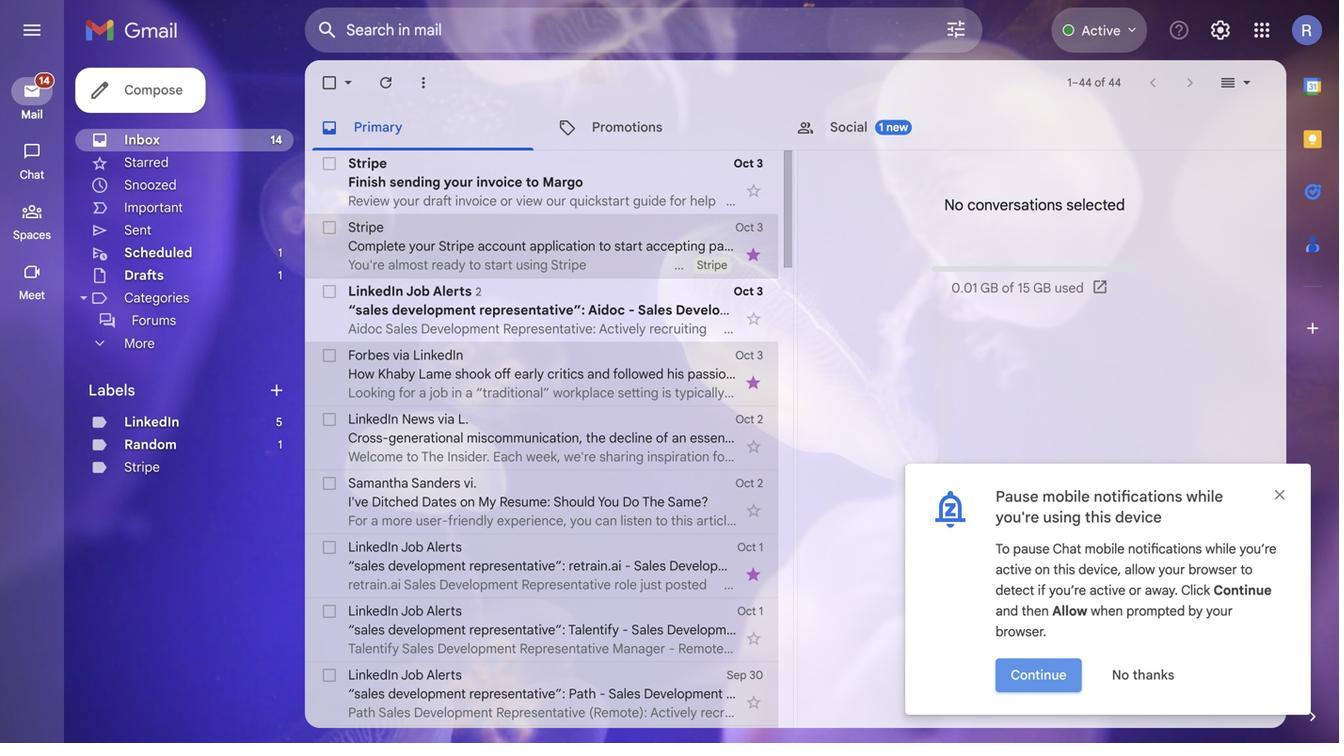 Task type: locate. For each thing, give the bounding box(es) containing it.
you're up allow
[[1049, 583, 1086, 599]]

1 horizontal spatial 44
[[1108, 76, 1122, 90]]

1 horizontal spatial retrain.ai
[[569, 558, 622, 575]]

6 row from the top
[[305, 471, 993, 535]]

using down application
[[516, 257, 548, 273]]

generational
[[389, 430, 464, 447]]

linkedin job alerts 2 "sales development representative": aidoc - sales development representative and more aidoc sales development representative: actively recruiting ͏ ͏ ͏ ͏ ͏ ͏ ͏ ͏ ͏ ͏ ͏ ͏ ͏ ͏ ͏ ͏ ͏ ͏ ͏ ͏ ͏ ͏ ͏ ͏ ͏ ͏ ͏ ͏ ͏ ͏ ͏ ͏ ͏ ͏ ͏ ͏ ͏ ͏ ͏ ͏ ͏ ͏ ͏ ͏ ͏ ͏ ͏ ͏ ͏ ͏ ͏ ͏ ͏ ͏ ͏ ͏ ͏ ͏ ͏ ͏ ͏ ͏ ͏ ͏ ͏ ͏ ͏ ͏ ͏ ͏ ͏
[[348, 283, 947, 337]]

continue
[[1214, 583, 1272, 599]]

0 horizontal spatial remote
[[678, 641, 724, 657]]

representative up tiktok's
[[764, 302, 862, 319]]

when
[[1091, 603, 1123, 620]]

passion
[[688, 366, 734, 383]]

snoozed link
[[124, 177, 177, 193]]

for left help
[[670, 193, 687, 209]]

representative left the "role"
[[522, 577, 611, 593]]

tab list
[[1287, 60, 1339, 676], [305, 105, 1287, 151]]

more
[[124, 335, 155, 352]]

1 horizontal spatial active
[[1090, 583, 1126, 599]]

categories
[[124, 290, 189, 306]]

1
[[1068, 76, 1072, 90], [879, 120, 884, 135], [278, 246, 282, 260], [278, 269, 282, 283], [278, 438, 282, 452], [759, 541, 763, 555], [759, 605, 763, 619]]

0 horizontal spatial path
[[348, 705, 376, 721]]

1 vertical spatial while
[[1206, 541, 1236, 558]]

drafts
[[124, 267, 164, 284]]

- down the complete your stripe account application to start accepting payments you're almost ready to start using stripe ‌ ‌ ‌ ‌ ‌ ‌ ‌ ‌ ‌ ‌ ‌ ‌ ‌ ‌ ‌ ‌ ‌ ‌ ‌ ‌ ‌ ‌ ‌ ‌ ‌ ‌ ‌ ‌ ‌ ‌ ‌ ‌ ‌ ‌ ‌ ‌ ‌ ‌ ‌ ‌ ‌ ‌ ‌ ‌ ‌ ‌ ‌ ‌ ‌ ‌ ‌ ‌ ‌ ‌ ‌ ‌ ‌ ‌ ‌ ‌ ‌ ‌ ‌ ‌ ‌ ‌ ‌ ‌ ‌ ‌ ‌ ‌ ‌ ‌ ‌ ‌ ‌ ‌
[[629, 302, 635, 319]]

a left job
[[419, 385, 426, 401]]

2 up career
[[757, 413, 763, 427]]

via left l.
[[438, 411, 455, 428]]

actively right usa:
[[768, 641, 815, 657]]

linkedin inside forbes via linkedin how khaby lame shook off early critics and followed his passion to become tiktok's most popular influencer looking for a job in a "traditional" workplace setting is typically what most… ͏ ͏ ͏ ͏ ͏ ͏ ͏ ͏ ͏ ͏ ͏ ͏ ͏ ͏ ͏ ͏ ͏ ͏ ͏ ͏ ͏ ͏ ͏ ͏ ͏ ͏ ͏ ͏ ͏ ͏ ͏ ͏ ͏ ͏ ͏ ͏ ͏ ͏ ͏ ͏ ͏ ͏ ͏ ͏ ͏ ͏ ͏ ͏ ͏ ͏ ͏ ͏ ͏ ͏ ͏ ͏ ͏ ͏ ͏ ͏ ͏
[[413, 347, 464, 364]]

0 horizontal spatial a
[[371, 513, 378, 529]]

quickstart
[[570, 193, 630, 209]]

oct 1 down i
[[737, 541, 763, 555]]

help
[[690, 193, 716, 209]]

remote
[[908, 622, 954, 639], [678, 641, 724, 657]]

mobile right pause
[[1043, 488, 1090, 506]]

your down career
[[733, 449, 760, 465]]

start right ready
[[485, 257, 513, 273]]

None checkbox
[[320, 282, 339, 301], [320, 346, 339, 365], [320, 474, 339, 493], [320, 538, 339, 557], [320, 666, 339, 685], [320, 282, 339, 301], [320, 346, 339, 365], [320, 474, 339, 493], [320, 538, 339, 557], [320, 666, 339, 685]]

main menu image
[[21, 19, 43, 41]]

0 vertical spatial you're
[[1240, 541, 1277, 558]]

your inside the complete your stripe account application to start accepting payments you're almost ready to start using stripe ‌ ‌ ‌ ‌ ‌ ‌ ‌ ‌ ‌ ‌ ‌ ‌ ‌ ‌ ‌ ‌ ‌ ‌ ‌ ‌ ‌ ‌ ‌ ‌ ‌ ‌ ‌ ‌ ‌ ‌ ‌ ‌ ‌ ‌ ‌ ‌ ‌ ‌ ‌ ‌ ‌ ‌ ‌ ‌ ‌ ‌ ‌ ‌ ‌ ‌ ‌ ‌ ‌ ‌ ‌ ‌ ‌ ‌ ‌ ‌ ‌ ‌ ‌ ‌ ‌ ‌ ‌ ‌ ‌ ‌ ‌ ‌ ‌ ‌ ‌ ‌ ‌ ‌
[[409, 238, 436, 255]]

if
[[1038, 583, 1046, 599]]

1 horizontal spatial on
[[1035, 562, 1050, 578]]

1 vertical spatial via
[[438, 411, 455, 428]]

0 vertical spatial active
[[996, 562, 1032, 578]]

0 vertical spatial account
[[478, 238, 526, 255]]

compose button
[[75, 68, 206, 113]]

representative left (remote):
[[496, 705, 586, 721]]

manager
[[842, 622, 895, 639], [613, 641, 666, 657]]

to down the generational
[[406, 449, 419, 465]]

14 inside "14" link
[[39, 74, 50, 87]]

0 horizontal spatial 14
[[39, 74, 50, 87]]

2 up the 'shook'
[[476, 285, 482, 299]]

alerts for linkedin job alerts "sales development representative": talentify - sales development representative manager - remote - usa and more talentify sales development representative manager - remote - usa: actively recruiting ͏ ͏ ͏ ͏ ͏ ͏ ͏ ͏ ͏ ͏ ͏ ͏ ͏ ͏ ͏ ͏ ͏ ͏ ͏ ͏ ͏ ͏ ͏ ͏ ͏ ͏ ͏ ͏ ͏ ͏ ͏ ͏ ͏ ͏ ͏ ͏ ͏ ͏ ͏ ͏ ͏ ͏ ͏ ͏ ͏ ͏ ͏ ͏ ͏ ͏ ͏ ͏ ͏ ͏ ͏ ͏ ͏
[[427, 603, 462, 620]]

privacy link
[[989, 673, 1026, 687]]

more inside linkedin job alerts "sales development representative": retrain.ai - sales development representative and more retrain.ai sales development representative role just posted ͏ ͏ ͏ ͏ ͏ ͏ ͏ ͏ ͏ ͏ ͏ ͏ ͏ ͏ ͏ ͏ ͏ ͏ ͏ ͏ ͏ ͏ ͏ ͏ ͏ ͏ ͏ ͏ ͏ ͏ ͏ ͏ ͏ ͏ ͏ ͏ ͏ ͏ ͏ ͏ ͏ ͏ ͏ ͏ ͏ ͏ ͏ ͏ ͏ ͏ ͏ ͏ ͏ ͏ ͏ ͏ ͏ ͏ ͏ ͏ ͏ ͏ ͏ ͏ ͏ ͏ ͏ ͏ ͏ ͏
[[871, 558, 901, 575]]

1 horizontal spatial account
[[965, 635, 1007, 649]]

promotions tab
[[543, 105, 780, 151]]

0 vertical spatial start
[[615, 238, 643, 255]]

2 "sales from the top
[[348, 558, 385, 575]]

oct 2 for had…
[[736, 477, 763, 491]]

0 vertical spatial retrain.ai
[[569, 558, 622, 575]]

recruiting up forbes via linkedin how khaby lame shook off early critics and followed his passion to become tiktok's most popular influencer looking for a job in a "traditional" workplace setting is typically what most… ͏ ͏ ͏ ͏ ͏ ͏ ͏ ͏ ͏ ͏ ͏ ͏ ͏ ͏ ͏ ͏ ͏ ͏ ͏ ͏ ͏ ͏ ͏ ͏ ͏ ͏ ͏ ͏ ͏ ͏ ͏ ͏ ͏ ͏ ͏ ͏ ͏ ͏ ͏ ͏ ͏ ͏ ͏ ͏ ͏ ͏ ͏ ͏ ͏ ͏ ͏ ͏ ͏ ͏ ͏ ͏ ͏ ͏ ͏ ͏ ͏
[[649, 321, 707, 337]]

job for linkedin job alerts "sales development representative": retrain.ai - sales development representative and more retrain.ai sales development representative role just posted ͏ ͏ ͏ ͏ ͏ ͏ ͏ ͏ ͏ ͏ ͏ ͏ ͏ ͏ ͏ ͏ ͏ ͏ ͏ ͏ ͏ ͏ ͏ ͏ ͏ ͏ ͏ ͏ ͏ ͏ ͏ ͏ ͏ ͏ ͏ ͏ ͏ ͏ ͏ ͏ ͏ ͏ ͏ ͏ ͏ ͏ ͏ ͏ ͏ ͏ ͏ ͏ ͏ ͏ ͏ ͏ ͏ ͏ ͏ ͏ ͏ ͏ ͏ ͏ ͏ ͏ ͏ ͏ ͏ ͏
[[401, 539, 424, 556]]

this down same?
[[671, 513, 693, 529]]

notifications up allow
[[1128, 541, 1202, 558]]

user-
[[416, 513, 448, 529]]

alerts inside linkedin job alerts "sales development representative": retrain.ai - sales development representative and more retrain.ai sales development representative role just posted ͏ ͏ ͏ ͏ ͏ ͏ ͏ ͏ ͏ ͏ ͏ ͏ ͏ ͏ ͏ ͏ ͏ ͏ ͏ ͏ ͏ ͏ ͏ ͏ ͏ ͏ ͏ ͏ ͏ ͏ ͏ ͏ ͏ ͏ ͏ ͏ ͏ ͏ ͏ ͏ ͏ ͏ ͏ ͏ ͏ ͏ ͏ ͏ ͏ ͏ ͏ ͏ ͏ ͏ ͏ ͏ ͏ ͏ ͏ ͏ ͏ ͏ ͏ ͏ ͏ ͏ ͏ ͏ ͏ ͏
[[427, 539, 462, 556]]

pause
[[996, 488, 1039, 506]]

details
[[1018, 654, 1052, 668]]

mobile up device,
[[1085, 541, 1125, 558]]

1 oct 2 from the top
[[736, 413, 763, 427]]

None checkbox
[[320, 73, 339, 92], [320, 154, 339, 173], [320, 218, 339, 237], [320, 410, 339, 429], [320, 602, 339, 621], [320, 73, 339, 92], [320, 154, 339, 173], [320, 218, 339, 237], [320, 410, 339, 429], [320, 602, 339, 621]]

4 3 from the top
[[757, 349, 763, 363]]

for down khaby
[[399, 385, 416, 401]]

on inside samantha sanders vi. i've ditched dates on my resume: should you do the same? for a more user-friendly experience, you can listen to this article. i had… ͏ ͏ ͏ ͏ ͏ ͏ ͏ ͏ ͏ ͏ ͏ ͏ ͏ ͏ ͏ ͏ ͏ ͏ ͏ ͏ ͏ ͏ ͏ ͏ ͏ ͏ ͏ ͏ ͏ ͏ ͏ ͏ ͏ ͏ ͏ ͏ ͏ ͏ ͏ ͏ ͏ ͏ ͏ ͏ ͏ ͏ ͏ ͏ ͏ ͏ ͏ ͏ ͏ ͏ ͏ ͏ ͏ ͏ ͏ ͏ ͏ ͏ ͏
[[460, 494, 475, 511]]

4 "sales from the top
[[348, 686, 385, 703]]

notifications inside pause mobile notifications while you're using this device
[[1094, 488, 1183, 506]]

8 row from the top
[[305, 599, 1069, 663]]

to right application
[[599, 238, 611, 255]]

2 vertical spatial recruiting
[[701, 705, 758, 721]]

1 vertical spatial actively
[[768, 641, 815, 657]]

1 vertical spatial mobile
[[1085, 541, 1125, 558]]

and inside continue and then allow
[[996, 603, 1018, 620]]

1 horizontal spatial this
[[1054, 562, 1075, 578]]

allow
[[1125, 562, 1155, 578]]

representative up (remote):
[[520, 641, 609, 657]]

row containing samantha sanders vi.
[[305, 471, 993, 535]]

manager up (remote)
[[842, 622, 895, 639]]

most
[[855, 366, 884, 383]]

cross-
[[348, 430, 389, 447]]

this left device,
[[1054, 562, 1075, 578]]

oct for or
[[734, 157, 754, 171]]

0 vertical spatial or
[[500, 193, 513, 209]]

and inside linkedin job alerts 2 "sales development representative": aidoc - sales development representative and more aidoc sales development representative: actively recruiting ͏ ͏ ͏ ͏ ͏ ͏ ͏ ͏ ͏ ͏ ͏ ͏ ͏ ͏ ͏ ͏ ͏ ͏ ͏ ͏ ͏ ͏ ͏ ͏ ͏ ͏ ͏ ͏ ͏ ͏ ͏ ͏ ͏ ͏ ͏ ͏ ͏ ͏ ͏ ͏ ͏ ͏ ͏ ͏ ͏ ͏ ͏ ͏ ͏ ͏ ͏ ͏ ͏ ͏ ͏ ͏ ͏ ͏ ͏ ͏ ͏ ͏ ͏ ͏ ͏ ͏ ͏ ͏ ͏ ͏ ͏
[[866, 302, 890, 319]]

gb
[[981, 280, 999, 296], [1033, 280, 1052, 296]]

chat heading
[[0, 168, 64, 183]]

representative": inside linkedin job alerts "sales development representative": path - sales development representative (remote) and more path sales development representative (remote): actively recruiting ͏ ͏ ͏ ͏ ͏ ͏ ͏ ͏ ͏ ͏ ͏ ͏ ͏ ͏ ͏ ͏ ͏ ͏ ͏ ͏ ͏ ͏ ͏ ͏ ͏ ͏ ͏ ͏ ͏ ͏ ͏ ͏ ͏ ͏ ͏ ͏ ͏ ͏ ͏ ͏ ͏ ͏ ͏ ͏ ͏ ͏ ͏ ͏ ͏ ͏ ͏ ͏ ͏ ͏ ͏ ͏ ͏ ͏ ͏ ͏ ͏ ͏ ͏ ͏ ͏ ͏ ͏
[[469, 686, 566, 703]]

2 oct 2 from the top
[[736, 477, 763, 491]]

each
[[493, 449, 523, 465]]

2
[[476, 285, 482, 299], [757, 413, 763, 427], [757, 477, 763, 491]]

aidoc up forbes
[[348, 321, 383, 337]]

labels heading
[[88, 381, 267, 400]]

forums
[[132, 312, 176, 329]]

mobile inside to pause chat mobile notifications while you're active on this device, allow your browser to detect if you're active or away. click
[[1085, 541, 1125, 558]]

scheduled
[[124, 245, 193, 261]]

1 horizontal spatial manager
[[842, 622, 895, 639]]

2 row from the top
[[305, 215, 850, 279]]

0 horizontal spatial or
[[500, 193, 513, 209]]

remote left usa in the right of the page
[[908, 622, 954, 639]]

representative": inside linkedin job alerts "sales development representative": talentify - sales development representative manager - remote - usa and more talentify sales development representative manager - remote - usa: actively recruiting ͏ ͏ ͏ ͏ ͏ ͏ ͏ ͏ ͏ ͏ ͏ ͏ ͏ ͏ ͏ ͏ ͏ ͏ ͏ ͏ ͏ ͏ ͏ ͏ ͏ ͏ ͏ ͏ ͏ ͏ ͏ ͏ ͏ ͏ ͏ ͏ ͏ ͏ ͏ ͏ ͏ ͏ ͏ ͏ ͏ ͏ ͏ ͏ ͏ ͏ ͏ ͏ ͏ ͏ ͏ ͏ ͏
[[469, 622, 566, 639]]

development inside linkedin job alerts "sales development representative": talentify - sales development representative manager - remote - usa and more talentify sales development representative manager - remote - usa: actively recruiting ͏ ͏ ͏ ͏ ͏ ͏ ͏ ͏ ͏ ͏ ͏ ͏ ͏ ͏ ͏ ͏ ͏ ͏ ͏ ͏ ͏ ͏ ͏ ͏ ͏ ͏ ͏ ͏ ͏ ͏ ͏ ͏ ͏ ͏ ͏ ͏ ͏ ͏ ͏ ͏ ͏ ͏ ͏ ͏ ͏ ͏ ͏ ͏ ͏ ͏ ͏ ͏ ͏ ͏ ͏ ͏ ͏
[[388, 622, 466, 639]]

0 vertical spatial while
[[1187, 488, 1223, 506]]

off
[[495, 366, 511, 383]]

linkedin inside linkedin job alerts "sales development representative": path - sales development representative (remote) and more path sales development representative (remote): actively recruiting ͏ ͏ ͏ ͏ ͏ ͏ ͏ ͏ ͏ ͏ ͏ ͏ ͏ ͏ ͏ ͏ ͏ ͏ ͏ ͏ ͏ ͏ ͏ ͏ ͏ ͏ ͏ ͏ ͏ ͏ ͏ ͏ ͏ ͏ ͏ ͏ ͏ ͏ ͏ ͏ ͏ ͏ ͏ ͏ ͏ ͏ ͏ ͏ ͏ ͏ ͏ ͏ ͏ ͏ ͏ ͏ ͏ ͏ ͏ ͏ ͏ ͏ ͏ ͏ ͏ ͏ ͏
[[348, 667, 399, 684]]

on
[[460, 494, 475, 511], [1035, 562, 1050, 578]]

row containing forbes via linkedin
[[305, 343, 1006, 407]]

follow link to manage storage image
[[1092, 279, 1111, 297]]

1 horizontal spatial a
[[419, 385, 426, 401]]

ready
[[432, 257, 466, 273]]

or inside stripe finish sending your invoice to margo review your draft invoice or view our quickstart guide for help ‌ ‌ ‌ ‌ ‌ ‌ ‌ ‌ ‌ ‌ ‌ ‌ ‌ ‌ ‌ ‌ ‌ ‌ ‌ ‌ ‌ ‌ ‌ ‌ ‌ ‌ ‌ ‌ ‌ ‌ ‌ ‌ ‌ ‌ ‌ ‌ ‌ ‌ ‌ ‌ ‌ ‌ ‌ ‌ ‌ ‌ ‌ ‌ ‌ ‌ ‌ ‌ ‌ ‌ ‌ ‌ ‌ ‌ ‌ ‌ ‌ ‌ ‌ ‌ ‌ ‌ ‌ ‌ ‌
[[500, 193, 513, 209]]

1 "sales from the top
[[348, 302, 389, 319]]

more image
[[414, 73, 433, 92]]

0 horizontal spatial via
[[393, 347, 410, 364]]

0 vertical spatial oct 1
[[737, 541, 763, 555]]

refresh image
[[376, 73, 395, 92]]

1 horizontal spatial using
[[1043, 508, 1081, 527]]

pause mobile notifications while you're using this device dialog
[[905, 464, 1311, 715]]

2 vertical spatial of
[[656, 430, 669, 447]]

job inside linkedin job alerts "sales development representative": path - sales development representative (remote) and more path sales development representative (remote): actively recruiting ͏ ͏ ͏ ͏ ͏ ͏ ͏ ͏ ͏ ͏ ͏ ͏ ͏ ͏ ͏ ͏ ͏ ͏ ͏ ͏ ͏ ͏ ͏ ͏ ͏ ͏ ͏ ͏ ͏ ͏ ͏ ͏ ͏ ͏ ͏ ͏ ͏ ͏ ͏ ͏ ͏ ͏ ͏ ͏ ͏ ͏ ͏ ͏ ͏ ͏ ͏ ͏ ͏ ͏ ͏ ͏ ͏ ͏ ͏ ͏ ͏ ͏ ͏ ͏ ͏ ͏ ͏
[[401, 667, 424, 684]]

to
[[996, 541, 1010, 558]]

your inside when prompted by your browser.
[[1206, 603, 1233, 620]]

representative inside linkedin job alerts 2 "sales development representative": aidoc - sales development representative and more aidoc sales development representative: actively recruiting ͏ ͏ ͏ ͏ ͏ ͏ ͏ ͏ ͏ ͏ ͏ ͏ ͏ ͏ ͏ ͏ ͏ ͏ ͏ ͏ ͏ ͏ ͏ ͏ ͏ ͏ ͏ ͏ ͏ ͏ ͏ ͏ ͏ ͏ ͏ ͏ ͏ ͏ ͏ ͏ ͏ ͏ ͏ ͏ ͏ ͏ ͏ ͏ ͏ ͏ ͏ ͏ ͏ ͏ ͏ ͏ ͏ ͏ ͏ ͏ ͏ ͏ ͏ ͏ ͏ ͏ ͏ ͏ ͏ ͏ ͏
[[764, 302, 862, 319]]

- up (remote):
[[600, 686, 606, 703]]

looking
[[348, 385, 396, 401]]

1 horizontal spatial of
[[1002, 280, 1015, 296]]

linkedin job alerts "sales development representative": talentify - sales development representative manager - remote - usa and more talentify sales development representative manager - remote - usa: actively recruiting ͏ ͏ ͏ ͏ ͏ ͏ ͏ ͏ ͏ ͏ ͏ ͏ ͏ ͏ ͏ ͏ ͏ ͏ ͏ ͏ ͏ ͏ ͏ ͏ ͏ ͏ ͏ ͏ ͏ ͏ ͏ ͏ ͏ ͏ ͏ ͏ ͏ ͏ ͏ ͏ ͏ ͏ ͏ ͏ ͏ ͏ ͏ ͏ ͏ ͏ ͏ ͏ ͏ ͏ ͏ ͏ ͏
[[348, 603, 1069, 657]]

0 horizontal spatial gb
[[981, 280, 999, 296]]

sent link
[[124, 222, 151, 239]]

1 vertical spatial 2
[[757, 413, 763, 427]]

2 vertical spatial for
[[713, 449, 730, 465]]

chat right pause
[[1053, 541, 1082, 558]]

navigation
[[0, 60, 66, 744]]

representative": for retrain.ai
[[469, 558, 566, 575]]

1 vertical spatial aidoc
[[348, 321, 383, 337]]

to right listen
[[656, 513, 668, 529]]

0 horizontal spatial account
[[478, 238, 526, 255]]

to inside stripe finish sending your invoice to margo review your draft invoice or view our quickstart guide for help ‌ ‌ ‌ ‌ ‌ ‌ ‌ ‌ ‌ ‌ ‌ ‌ ‌ ‌ ‌ ‌ ‌ ‌ ‌ ‌ ‌ ‌ ‌ ‌ ‌ ‌ ‌ ‌ ‌ ‌ ‌ ‌ ‌ ‌ ‌ ‌ ‌ ‌ ‌ ‌ ‌ ‌ ‌ ‌ ‌ ‌ ‌ ‌ ‌ ‌ ‌ ‌ ‌ ‌ ‌ ‌ ‌ ‌ ‌ ‌ ‌ ‌ ‌ ‌ ‌ ‌ ‌ ‌ ‌
[[526, 174, 539, 191]]

"sales for linkedin job alerts "sales development representative": retrain.ai - sales development representative and more retrain.ai sales development representative role just posted ͏ ͏ ͏ ͏ ͏ ͏ ͏ ͏ ͏ ͏ ͏ ͏ ͏ ͏ ͏ ͏ ͏ ͏ ͏ ͏ ͏ ͏ ͏ ͏ ͏ ͏ ͏ ͏ ͏ ͏ ͏ ͏ ͏ ͏ ͏ ͏ ͏ ͏ ͏ ͏ ͏ ͏ ͏ ͏ ͏ ͏ ͏ ͏ ͏ ͏ ͏ ͏ ͏ ͏ ͏ ͏ ͏ ͏ ͏ ͏ ͏ ͏ ͏ ͏ ͏ ͏ ͏ ͏ ͏ ͏
[[348, 558, 385, 575]]

and inside linkedin job alerts "sales development representative": path - sales development representative (remote) and more path sales development representative (remote): actively recruiting ͏ ͏ ͏ ͏ ͏ ͏ ͏ ͏ ͏ ͏ ͏ ͏ ͏ ͏ ͏ ͏ ͏ ͏ ͏ ͏ ͏ ͏ ͏ ͏ ͏ ͏ ͏ ͏ ͏ ͏ ͏ ͏ ͏ ͏ ͏ ͏ ͏ ͏ ͏ ͏ ͏ ͏ ͏ ͏ ͏ ͏ ͏ ͏ ͏ ͏ ͏ ͏ ͏ ͏ ͏ ͏ ͏ ͏ ͏ ͏ ͏ ͏ ͏ ͏ ͏ ͏ ͏
[[877, 686, 900, 703]]

recruiting
[[649, 321, 707, 337], [819, 641, 876, 657], [701, 705, 758, 721]]

1 horizontal spatial start
[[615, 238, 643, 255]]

via
[[393, 347, 410, 364], [438, 411, 455, 428]]

browser.
[[996, 624, 1047, 641]]

1 vertical spatial for
[[399, 385, 416, 401]]

to inside to pause chat mobile notifications while you're active on this device, allow your browser to detect if you're active or away. click
[[1241, 562, 1253, 578]]

actively up followed
[[599, 321, 646, 337]]

2 horizontal spatial of
[[1095, 76, 1106, 90]]

oct 2 up i
[[736, 477, 763, 491]]

for inside forbes via linkedin how khaby lame shook off early critics and followed his passion to become tiktok's most popular influencer looking for a job in a "traditional" workplace setting is typically what most… ͏ ͏ ͏ ͏ ͏ ͏ ͏ ͏ ͏ ͏ ͏ ͏ ͏ ͏ ͏ ͏ ͏ ͏ ͏ ͏ ͏ ͏ ͏ ͏ ͏ ͏ ͏ ͏ ͏ ͏ ͏ ͏ ͏ ͏ ͏ ͏ ͏ ͏ ͏ ͏ ͏ ͏ ͏ ͏ ͏ ͏ ͏ ͏ ͏ ͏ ͏ ͏ ͏ ͏ ͏ ͏ ͏ ͏ ͏ ͏ ͏
[[399, 385, 416, 401]]

0 vertical spatial 14
[[39, 74, 50, 87]]

manager up linkedin job alerts "sales development representative": path - sales development representative (remote) and more path sales development representative (remote): actively recruiting ͏ ͏ ͏ ͏ ͏ ͏ ͏ ͏ ͏ ͏ ͏ ͏ ͏ ͏ ͏ ͏ ͏ ͏ ͏ ͏ ͏ ͏ ͏ ͏ ͏ ͏ ͏ ͏ ͏ ͏ ͏ ͏ ͏ ͏ ͏ ͏ ͏ ͏ ͏ ͏ ͏ ͏ ͏ ͏ ͏ ͏ ͏ ͏ ͏ ͏ ͏ ͏ ͏ ͏ ͏ ͏ ͏ ͏ ͏ ͏ ͏ ͏ ͏ ͏ ͏ ͏ ͏
[[613, 641, 666, 657]]

- inside linkedin job alerts "sales development representative": retrain.ai - sales development representative and more retrain.ai sales development representative role just posted ͏ ͏ ͏ ͏ ͏ ͏ ͏ ͏ ͏ ͏ ͏ ͏ ͏ ͏ ͏ ͏ ͏ ͏ ͏ ͏ ͏ ͏ ͏ ͏ ͏ ͏ ͏ ͏ ͏ ͏ ͏ ͏ ͏ ͏ ͏ ͏ ͏ ͏ ͏ ͏ ͏ ͏ ͏ ͏ ͏ ͏ ͏ ͏ ͏ ͏ ͏ ͏ ͏ ͏ ͏ ͏ ͏ ͏ ͏ ͏ ͏ ͏ ͏ ͏ ͏ ͏ ͏ ͏ ͏ ͏
[[625, 558, 631, 575]]

linkedin for linkedin job alerts "sales development representative": path - sales development representative (remote) and more path sales development representative (remote): actively recruiting ͏ ͏ ͏ ͏ ͏ ͏ ͏ ͏ ͏ ͏ ͏ ͏ ͏ ͏ ͏ ͏ ͏ ͏ ͏ ͏ ͏ ͏ ͏ ͏ ͏ ͏ ͏ ͏ ͏ ͏ ͏ ͏ ͏ ͏ ͏ ͏ ͏ ͏ ͏ ͏ ͏ ͏ ͏ ͏ ͏ ͏ ͏ ͏ ͏ ͏ ͏ ͏ ͏ ͏ ͏ ͏ ͏ ͏ ͏ ͏ ͏ ͏ ͏ ͏ ͏ ͏ ͏
[[348, 667, 399, 684]]

0 vertical spatial mobile
[[1043, 488, 1090, 506]]

to up view
[[526, 174, 539, 191]]

your up away.
[[1159, 562, 1185, 578]]

start left accepting
[[615, 238, 643, 255]]

recruiting up (remote)
[[819, 641, 876, 657]]

development inside linkedin job alerts "sales development representative": retrain.ai - sales development representative and more retrain.ai sales development representative role just posted ͏ ͏ ͏ ͏ ͏ ͏ ͏ ͏ ͏ ͏ ͏ ͏ ͏ ͏ ͏ ͏ ͏ ͏ ͏ ͏ ͏ ͏ ͏ ͏ ͏ ͏ ͏ ͏ ͏ ͏ ͏ ͏ ͏ ͏ ͏ ͏ ͏ ͏ ͏ ͏ ͏ ͏ ͏ ͏ ͏ ͏ ͏ ͏ ͏ ͏ ͏ ͏ ͏ ͏ ͏ ͏ ͏ ͏ ͏ ͏ ͏ ͏ ͏ ͏ ͏ ͏ ͏ ͏ ͏ ͏
[[388, 558, 466, 575]]

1 vertical spatial recruiting
[[819, 641, 876, 657]]

of for 44
[[1095, 76, 1106, 90]]

0 vertical spatial remote
[[908, 622, 954, 639]]

of inside linkedin news via l. cross-generational miscommunication, the decline of an essential career and taylor swift's economy boost welcome to the insider. each week, we're sharing inspiration for your next… ͏ ͏ ͏ ͏ ͏ ͏ ͏ ͏ ͏ ͏ ͏ ͏ ͏ ͏ ͏ ͏ ͏ ͏ ͏ ͏ ͏ ͏ ͏ ͏ ͏ ͏ ͏ ͏ ͏ ͏ ͏ ͏ ͏ ͏ ͏ ͏ ͏ ͏ ͏ ͏ ͏ ͏ ͏ ͏ ͏ ͏ ͏ ͏ ͏ ͏ ͏ ͏ ͏ ͏ ͏ ͏ ͏ ͏ ͏ ͏ ͏
[[656, 430, 669, 447]]

account
[[478, 238, 526, 255], [965, 635, 1007, 649]]

linkedin inside linkedin job alerts 2 "sales development representative": aidoc - sales development representative and more aidoc sales development representative: actively recruiting ͏ ͏ ͏ ͏ ͏ ͏ ͏ ͏ ͏ ͏ ͏ ͏ ͏ ͏ ͏ ͏ ͏ ͏ ͏ ͏ ͏ ͏ ͏ ͏ ͏ ͏ ͏ ͏ ͏ ͏ ͏ ͏ ͏ ͏ ͏ ͏ ͏ ͏ ͏ ͏ ͏ ͏ ͏ ͏ ͏ ͏ ͏ ͏ ͏ ͏ ͏ ͏ ͏ ͏ ͏ ͏ ͏ ͏ ͏ ͏ ͏ ͏ ͏ ͏ ͏ ͏ ͏ ͏ ͏ ͏ ͏
[[348, 283, 404, 300]]

representative up usa:
[[749, 622, 839, 639]]

your up almost
[[409, 238, 436, 255]]

0 horizontal spatial retrain.ai
[[348, 577, 401, 593]]

active up when on the bottom of the page
[[1090, 583, 1126, 599]]

0 horizontal spatial the
[[421, 449, 444, 465]]

2 horizontal spatial this
[[1085, 508, 1112, 527]]

oct for followed
[[736, 349, 754, 363]]

job for linkedin job alerts "sales development representative": talentify - sales development representative manager - remote - usa and more talentify sales development representative manager - remote - usa: actively recruiting ͏ ͏ ͏ ͏ ͏ ͏ ͏ ͏ ͏ ͏ ͏ ͏ ͏ ͏ ͏ ͏ ͏ ͏ ͏ ͏ ͏ ͏ ͏ ͏ ͏ ͏ ͏ ͏ ͏ ͏ ͏ ͏ ͏ ͏ ͏ ͏ ͏ ͏ ͏ ͏ ͏ ͏ ͏ ͏ ͏ ͏ ͏ ͏ ͏ ͏ ͏ ͏ ͏ ͏ ͏ ͏ ͏
[[401, 603, 424, 620]]

the
[[421, 449, 444, 465], [642, 494, 665, 511]]

1 horizontal spatial chat
[[1053, 541, 1082, 558]]

0 vertical spatial notifications
[[1094, 488, 1183, 506]]

stripe down "payments"
[[697, 258, 728, 272]]

0 vertical spatial recruiting
[[649, 321, 707, 337]]

oct 2 up career
[[736, 413, 763, 427]]

alerts for linkedin job alerts 2 "sales development representative": aidoc - sales development representative and more aidoc sales development representative: actively recruiting ͏ ͏ ͏ ͏ ͏ ͏ ͏ ͏ ͏ ͏ ͏ ͏ ͏ ͏ ͏ ͏ ͏ ͏ ͏ ͏ ͏ ͏ ͏ ͏ ͏ ͏ ͏ ͏ ͏ ͏ ͏ ͏ ͏ ͏ ͏ ͏ ͏ ͏ ͏ ͏ ͏ ͏ ͏ ͏ ͏ ͏ ͏ ͏ ͏ ͏ ͏ ͏ ͏ ͏ ͏ ͏ ͏ ͏ ͏ ͏ ͏ ͏ ͏ ͏ ͏ ͏ ͏ ͏ ͏ ͏ ͏
[[433, 283, 472, 300]]

linkedin inside linkedin news via l. cross-generational miscommunication, the decline of an essential career and taylor swift's economy boost welcome to the insider. each week, we're sharing inspiration for your next… ͏ ͏ ͏ ͏ ͏ ͏ ͏ ͏ ͏ ͏ ͏ ͏ ͏ ͏ ͏ ͏ ͏ ͏ ͏ ͏ ͏ ͏ ͏ ͏ ͏ ͏ ͏ ͏ ͏ ͏ ͏ ͏ ͏ ͏ ͏ ͏ ͏ ͏ ͏ ͏ ͏ ͏ ͏ ͏ ͏ ͏ ͏ ͏ ͏ ͏ ͏ ͏ ͏ ͏ ͏ ͏ ͏ ͏ ͏ ͏ ͏
[[348, 411, 399, 428]]

5 row from the top
[[305, 407, 1005, 471]]

1 vertical spatial chat
[[1053, 541, 1082, 558]]

1 vertical spatial oct 1
[[737, 605, 763, 619]]

row
[[305, 151, 949, 215], [305, 215, 850, 279], [305, 279, 947, 343], [305, 343, 1006, 407], [305, 407, 1005, 471], [305, 471, 993, 535], [305, 535, 943, 599], [305, 599, 1069, 663], [305, 663, 984, 727], [305, 727, 778, 744]]

0 horizontal spatial talentify
[[348, 641, 399, 657]]

0 vertical spatial on
[[460, 494, 475, 511]]

on up if
[[1035, 562, 1050, 578]]

linkedin inside linkedin job alerts "sales development representative": retrain.ai - sales development representative and more retrain.ai sales development representative role just posted ͏ ͏ ͏ ͏ ͏ ͏ ͏ ͏ ͏ ͏ ͏ ͏ ͏ ͏ ͏ ͏ ͏ ͏ ͏ ͏ ͏ ͏ ͏ ͏ ͏ ͏ ͏ ͏ ͏ ͏ ͏ ͏ ͏ ͏ ͏ ͏ ͏ ͏ ͏ ͏ ͏ ͏ ͏ ͏ ͏ ͏ ͏ ͏ ͏ ͏ ͏ ͏ ͏ ͏ ͏ ͏ ͏ ͏ ͏ ͏ ͏ ͏ ͏ ͏ ͏ ͏ ͏ ͏ ͏ ͏
[[348, 539, 399, 556]]

1 horizontal spatial for
[[670, 193, 687, 209]]

"sales inside linkedin job alerts "sales development representative": talentify - sales development representative manager - remote - usa and more talentify sales development representative manager - remote - usa: actively recruiting ͏ ͏ ͏ ͏ ͏ ͏ ͏ ͏ ͏ ͏ ͏ ͏ ͏ ͏ ͏ ͏ ͏ ͏ ͏ ͏ ͏ ͏ ͏ ͏ ͏ ͏ ͏ ͏ ͏ ͏ ͏ ͏ ͏ ͏ ͏ ͏ ͏ ͏ ͏ ͏ ͏ ͏ ͏ ͏ ͏ ͏ ͏ ͏ ͏ ͏ ͏ ͏ ͏ ͏ ͏ ͏ ͏
[[348, 622, 385, 639]]

activity:
[[1010, 635, 1050, 649]]

representative": inside linkedin job alerts "sales development representative": retrain.ai - sales development representative and more retrain.ai sales development representative role just posted ͏ ͏ ͏ ͏ ͏ ͏ ͏ ͏ ͏ ͏ ͏ ͏ ͏ ͏ ͏ ͏ ͏ ͏ ͏ ͏ ͏ ͏ ͏ ͏ ͏ ͏ ͏ ͏ ͏ ͏ ͏ ͏ ͏ ͏ ͏ ͏ ͏ ͏ ͏ ͏ ͏ ͏ ͏ ͏ ͏ ͏ ͏ ͏ ͏ ͏ ͏ ͏ ͏ ͏ ͏ ͏ ͏ ͏ ͏ ͏ ͏ ͏ ͏ ͏ ͏ ͏ ͏ ͏ ͏ ͏
[[469, 558, 566, 575]]

retrain.ai down for
[[348, 577, 401, 593]]

by
[[1189, 603, 1203, 620]]

on down "vi."
[[460, 494, 475, 511]]

job inside linkedin job alerts "sales development representative": talentify - sales development representative manager - remote - usa and more talentify sales development representative manager - remote - usa: actively recruiting ͏ ͏ ͏ ͏ ͏ ͏ ͏ ͏ ͏ ͏ ͏ ͏ ͏ ͏ ͏ ͏ ͏ ͏ ͏ ͏ ͏ ͏ ͏ ͏ ͏ ͏ ͏ ͏ ͏ ͏ ͏ ͏ ͏ ͏ ͏ ͏ ͏ ͏ ͏ ͏ ͏ ͏ ͏ ͏ ͏ ͏ ͏ ͏ ͏ ͏ ͏ ͏ ͏ ͏ ͏ ͏ ͏
[[401, 603, 424, 620]]

account right last on the right bottom of the page
[[965, 635, 1007, 649]]

to inside linkedin news via l. cross-generational miscommunication, the decline of an essential career and taylor swift's economy boost welcome to the insider. each week, we're sharing inspiration for your next… ͏ ͏ ͏ ͏ ͏ ͏ ͏ ͏ ͏ ͏ ͏ ͏ ͏ ͏ ͏ ͏ ͏ ͏ ͏ ͏ ͏ ͏ ͏ ͏ ͏ ͏ ͏ ͏ ͏ ͏ ͏ ͏ ͏ ͏ ͏ ͏ ͏ ͏ ͏ ͏ ͏ ͏ ͏ ͏ ͏ ͏ ͏ ͏ ͏ ͏ ͏ ͏ ͏ ͏ ͏ ͏ ͏ ͏ ͏ ͏ ͏
[[406, 449, 419, 465]]

active up detect
[[996, 562, 1032, 578]]

when prompted by your browser.
[[996, 603, 1233, 641]]

the down the generational
[[421, 449, 444, 465]]

to up what at bottom right
[[737, 366, 749, 383]]

start
[[615, 238, 643, 255], [485, 257, 513, 273]]

0 horizontal spatial of
[[656, 430, 669, 447]]

inbox
[[124, 132, 160, 148]]

1 horizontal spatial talentify
[[568, 622, 619, 639]]

job inside linkedin job alerts 2 "sales development representative": aidoc - sales development representative and more aidoc sales development representative: actively recruiting ͏ ͏ ͏ ͏ ͏ ͏ ͏ ͏ ͏ ͏ ͏ ͏ ͏ ͏ ͏ ͏ ͏ ͏ ͏ ͏ ͏ ͏ ͏ ͏ ͏ ͏ ͏ ͏ ͏ ͏ ͏ ͏ ͏ ͏ ͏ ͏ ͏ ͏ ͏ ͏ ͏ ͏ ͏ ͏ ͏ ͏ ͏ ͏ ͏ ͏ ͏ ͏ ͏ ͏ ͏ ͏ ͏ ͏ ͏ ͏ ͏ ͏ ͏ ͏ ͏ ͏ ͏ ͏ ͏ ͏ ͏
[[406, 283, 430, 300]]

- inside linkedin job alerts "sales development representative": path - sales development representative (remote) and more path sales development representative (remote): actively recruiting ͏ ͏ ͏ ͏ ͏ ͏ ͏ ͏ ͏ ͏ ͏ ͏ ͏ ͏ ͏ ͏ ͏ ͏ ͏ ͏ ͏ ͏ ͏ ͏ ͏ ͏ ͏ ͏ ͏ ͏ ͏ ͏ ͏ ͏ ͏ ͏ ͏ ͏ ͏ ͏ ͏ ͏ ͏ ͏ ͏ ͏ ͏ ͏ ͏ ͏ ͏ ͏ ͏ ͏ ͏ ͏ ͏ ͏ ͏ ͏ ͏ ͏ ͏ ͏ ͏ ͏ ͏
[[600, 686, 606, 703]]

1 row from the top
[[305, 151, 949, 215]]

Search in mail text field
[[346, 21, 892, 40]]

active
[[996, 562, 1032, 578], [1090, 583, 1126, 599]]

1 vertical spatial talentify
[[348, 641, 399, 657]]

0 vertical spatial of
[[1095, 76, 1106, 90]]

program policies link
[[1035, 673, 1121, 687]]

0 horizontal spatial start
[[485, 257, 513, 273]]

0 horizontal spatial for
[[399, 385, 416, 401]]

random link
[[124, 437, 177, 453]]

alerts inside linkedin job alerts "sales development representative": path - sales development representative (remote) and more path sales development representative (remote): actively recruiting ͏ ͏ ͏ ͏ ͏ ͏ ͏ ͏ ͏ ͏ ͏ ͏ ͏ ͏ ͏ ͏ ͏ ͏ ͏ ͏ ͏ ͏ ͏ ͏ ͏ ͏ ͏ ͏ ͏ ͏ ͏ ͏ ͏ ͏ ͏ ͏ ͏ ͏ ͏ ͏ ͏ ͏ ͏ ͏ ͏ ͏ ͏ ͏ ͏ ͏ ͏ ͏ ͏ ͏ ͏ ͏ ͏ ͏ ͏ ͏ ͏ ͏ ͏ ͏ ͏ ͏ ͏
[[427, 667, 462, 684]]

oct for manager
[[737, 605, 756, 619]]

oct for do
[[736, 477, 754, 491]]

or left view
[[500, 193, 513, 209]]

2 vertical spatial 2
[[757, 477, 763, 491]]

notifications inside to pause chat mobile notifications while you're active on this device, allow your browser to detect if you're active or away. click
[[1128, 541, 1202, 558]]

chat inside to pause chat mobile notifications while you're active on this device, allow your browser to detect if you're active or away. click
[[1053, 541, 1082, 558]]

experience,
[[497, 513, 567, 529]]

notifications up device
[[1094, 488, 1183, 506]]

remote left usa:
[[678, 641, 724, 657]]

mobile
[[1043, 488, 1090, 506], [1085, 541, 1125, 558]]

to up the continue
[[1241, 562, 1253, 578]]

1 horizontal spatial aidoc
[[588, 302, 625, 319]]

0 vertical spatial via
[[393, 347, 410, 364]]

ago
[[1110, 635, 1129, 649]]

policies
[[1082, 673, 1121, 687]]

account inside the complete your stripe account application to start accepting payments you're almost ready to start using stripe ‌ ‌ ‌ ‌ ‌ ‌ ‌ ‌ ‌ ‌ ‌ ‌ ‌ ‌ ‌ ‌ ‌ ‌ ‌ ‌ ‌ ‌ ‌ ‌ ‌ ‌ ‌ ‌ ‌ ‌ ‌ ‌ ‌ ‌ ‌ ‌ ‌ ‌ ‌ ‌ ‌ ‌ ‌ ‌ ‌ ‌ ‌ ‌ ‌ ‌ ‌ ‌ ‌ ‌ ‌ ‌ ‌ ‌ ‌ ‌ ‌ ‌ ‌ ‌ ‌ ‌ ‌ ‌ ‌ ‌ ‌ ‌ ‌ ‌ ‌ ‌ ‌ ‌
[[478, 238, 526, 255]]

linkedin inside linkedin job alerts "sales development representative": talentify - sales development representative manager - remote - usa and more talentify sales development representative manager - remote - usa: actively recruiting ͏ ͏ ͏ ͏ ͏ ͏ ͏ ͏ ͏ ͏ ͏ ͏ ͏ ͏ ͏ ͏ ͏ ͏ ͏ ͏ ͏ ͏ ͏ ͏ ͏ ͏ ͏ ͏ ͏ ͏ ͏ ͏ ͏ ͏ ͏ ͏ ͏ ͏ ͏ ͏ ͏ ͏ ͏ ͏ ͏ ͏ ͏ ͏ ͏ ͏ ͏ ͏ ͏ ͏ ͏ ͏ ͏
[[348, 603, 399, 620]]

development
[[676, 302, 761, 319], [421, 321, 500, 337], [669, 558, 748, 575], [439, 577, 518, 593], [667, 622, 746, 639], [438, 641, 516, 657], [644, 686, 723, 703], [414, 705, 493, 721]]

job
[[406, 283, 430, 300], [401, 539, 424, 556], [401, 603, 424, 620], [401, 667, 424, 684]]

to inside forbes via linkedin how khaby lame shook off early critics and followed his passion to become tiktok's most popular influencer looking for a job in a "traditional" workplace setting is typically what most… ͏ ͏ ͏ ͏ ͏ ͏ ͏ ͏ ͏ ͏ ͏ ͏ ͏ ͏ ͏ ͏ ͏ ͏ ͏ ͏ ͏ ͏ ͏ ͏ ͏ ͏ ͏ ͏ ͏ ͏ ͏ ͏ ͏ ͏ ͏ ͏ ͏ ͏ ͏ ͏ ͏ ͏ ͏ ͏ ͏ ͏ ͏ ͏ ͏ ͏ ͏ ͏ ͏ ͏ ͏ ͏ ͏ ͏ ͏ ͏ ͏
[[737, 366, 749, 383]]

you're up the continue
[[1240, 541, 1277, 558]]

more inside samantha sanders vi. i've ditched dates on my resume: should you do the same? for a more user-friendly experience, you can listen to this article. i had… ͏ ͏ ͏ ͏ ͏ ͏ ͏ ͏ ͏ ͏ ͏ ͏ ͏ ͏ ͏ ͏ ͏ ͏ ͏ ͏ ͏ ͏ ͏ ͏ ͏ ͏ ͏ ͏ ͏ ͏ ͏ ͏ ͏ ͏ ͏ ͏ ͏ ͏ ͏ ͏ ͏ ͏ ͏ ͏ ͏ ͏ ͏ ͏ ͏ ͏ ͏ ͏ ͏ ͏ ͏ ͏ ͏ ͏ ͏ ͏ ͏ ͏ ͏
[[382, 513, 412, 529]]

social, one new message, tab
[[781, 105, 1018, 151]]

0 vertical spatial path
[[569, 686, 596, 703]]

3 "sales from the top
[[348, 622, 385, 639]]

using inside the complete your stripe account application to start accepting payments you're almost ready to start using stripe ‌ ‌ ‌ ‌ ‌ ‌ ‌ ‌ ‌ ‌ ‌ ‌ ‌ ‌ ‌ ‌ ‌ ‌ ‌ ‌ ‌ ‌ ‌ ‌ ‌ ‌ ‌ ‌ ‌ ‌ ‌ ‌ ‌ ‌ ‌ ‌ ‌ ‌ ‌ ‌ ‌ ‌ ‌ ‌ ‌ ‌ ‌ ‌ ‌ ‌ ‌ ‌ ‌ ‌ ‌ ‌ ‌ ‌ ‌ ‌ ‌ ‌ ‌ ‌ ‌ ‌ ‌ ‌ ‌ ‌ ‌ ‌ ‌ ‌ ‌ ‌ ‌ ‌
[[516, 257, 548, 273]]

primary
[[354, 119, 403, 136]]

development inside linkedin job alerts "sales development representative": path - sales development representative (remote) and more path sales development representative (remote): actively recruiting ͏ ͏ ͏ ͏ ͏ ͏ ͏ ͏ ͏ ͏ ͏ ͏ ͏ ͏ ͏ ͏ ͏ ͏ ͏ ͏ ͏ ͏ ͏ ͏ ͏ ͏ ͏ ͏ ͏ ͏ ͏ ͏ ͏ ͏ ͏ ͏ ͏ ͏ ͏ ͏ ͏ ͏ ͏ ͏ ͏ ͏ ͏ ͏ ͏ ͏ ͏ ͏ ͏ ͏ ͏ ͏ ͏ ͏ ͏ ͏ ͏ ͏ ͏ ͏ ͏ ͏ ͏
[[388, 686, 466, 703]]

stripe link
[[124, 459, 160, 476]]

toggle split pane mode image
[[1219, 73, 1238, 92]]

retrain.ai up the "role"
[[569, 558, 622, 575]]

1 vertical spatial manager
[[613, 641, 666, 657]]

1 3 from the top
[[757, 157, 763, 171]]

stripe up finish
[[348, 155, 387, 172]]

recruiting inside linkedin job alerts 2 "sales development representative": aidoc - sales development representative and more aidoc sales development representative: actively recruiting ͏ ͏ ͏ ͏ ͏ ͏ ͏ ͏ ͏ ͏ ͏ ͏ ͏ ͏ ͏ ͏ ͏ ͏ ͏ ͏ ͏ ͏ ͏ ͏ ͏ ͏ ͏ ͏ ͏ ͏ ͏ ͏ ͏ ͏ ͏ ͏ ͏ ͏ ͏ ͏ ͏ ͏ ͏ ͏ ͏ ͏ ͏ ͏ ͏ ͏ ͏ ͏ ͏ ͏ ͏ ͏ ͏ ͏ ͏ ͏ ͏ ͏ ͏ ͏ ͏ ͏ ͏ ͏ ͏ ͏ ͏
[[649, 321, 707, 337]]

week,
[[526, 449, 561, 465]]

0 horizontal spatial actively
[[599, 321, 646, 337]]

1 horizontal spatial gb
[[1033, 280, 1052, 296]]

0.01
[[952, 280, 978, 296]]

you're
[[348, 257, 385, 273]]

or down allow
[[1129, 583, 1142, 599]]

0 vertical spatial 2
[[476, 285, 482, 299]]

0 horizontal spatial active
[[996, 562, 1032, 578]]

chat down mail heading
[[20, 168, 44, 182]]

0 horizontal spatial 44
[[1079, 76, 1092, 90]]

4 row from the top
[[305, 343, 1006, 407]]

0 vertical spatial oct 2
[[736, 413, 763, 427]]

0 vertical spatial chat
[[20, 168, 44, 182]]

- up linkedin job alerts "sales development representative": path - sales development representative (remote) and more path sales development representative (remote): actively recruiting ͏ ͏ ͏ ͏ ͏ ͏ ͏ ͏ ͏ ͏ ͏ ͏ ͏ ͏ ͏ ͏ ͏ ͏ ͏ ͏ ͏ ͏ ͏ ͏ ͏ ͏ ͏ ͏ ͏ ͏ ͏ ͏ ͏ ͏ ͏ ͏ ͏ ͏ ͏ ͏ ͏ ͏ ͏ ͏ ͏ ͏ ͏ ͏ ͏ ͏ ͏ ͏ ͏ ͏ ͏ ͏ ͏ ͏ ͏ ͏ ͏ ͏ ͏ ͏ ͏ ͏ ͏
[[669, 641, 675, 657]]

shook
[[455, 366, 491, 383]]

1 inside social, one new message, 'tab'
[[879, 120, 884, 135]]

stripe up ready
[[439, 238, 474, 255]]

1 horizontal spatial or
[[1129, 583, 1142, 599]]

2 44 from the left
[[1108, 76, 1122, 90]]

1 vertical spatial oct 2
[[736, 477, 763, 491]]

1 horizontal spatial via
[[438, 411, 455, 428]]

your right the by
[[1206, 603, 1233, 620]]

1 vertical spatial the
[[642, 494, 665, 511]]

account down view
[[478, 238, 526, 255]]

- up the "role"
[[625, 558, 631, 575]]

representative down had…
[[752, 558, 841, 575]]

via up khaby
[[393, 347, 410, 364]]

margo
[[543, 174, 583, 191]]

via inside forbes via linkedin how khaby lame shook off early critics and followed his passion to become tiktok's most popular influencer looking for a job in a "traditional" workplace setting is typically what most… ͏ ͏ ͏ ͏ ͏ ͏ ͏ ͏ ͏ ͏ ͏ ͏ ͏ ͏ ͏ ͏ ͏ ͏ ͏ ͏ ͏ ͏ ͏ ͏ ͏ ͏ ͏ ͏ ͏ ͏ ͏ ͏ ͏ ͏ ͏ ͏ ͏ ͏ ͏ ͏ ͏ ͏ ͏ ͏ ͏ ͏ ͏ ͏ ͏ ͏ ͏ ͏ ͏ ͏ ͏ ͏ ͏ ͏ ͏ ͏ ͏
[[393, 347, 410, 364]]

3 row from the top
[[305, 279, 947, 343]]

samantha sanders vi. i've ditched dates on my resume: should you do the same? for a more user-friendly experience, you can listen to this article. i had… ͏ ͏ ͏ ͏ ͏ ͏ ͏ ͏ ͏ ͏ ͏ ͏ ͏ ͏ ͏ ͏ ͏ ͏ ͏ ͏ ͏ ͏ ͏ ͏ ͏ ͏ ͏ ͏ ͏ ͏ ͏ ͏ ͏ ͏ ͏ ͏ ͏ ͏ ͏ ͏ ͏ ͏ ͏ ͏ ͏ ͏ ͏ ͏ ͏ ͏ ͏ ͏ ͏ ͏ ͏ ͏ ͏ ͏ ͏ ͏ ͏ ͏ ͏
[[348, 475, 993, 529]]

job inside linkedin job alerts "sales development representative": retrain.ai - sales development representative and more retrain.ai sales development representative role just posted ͏ ͏ ͏ ͏ ͏ ͏ ͏ ͏ ͏ ͏ ͏ ͏ ͏ ͏ ͏ ͏ ͏ ͏ ͏ ͏ ͏ ͏ ͏ ͏ ͏ ͏ ͏ ͏ ͏ ͏ ͏ ͏ ͏ ͏ ͏ ͏ ͏ ͏ ͏ ͏ ͏ ͏ ͏ ͏ ͏ ͏ ͏ ͏ ͏ ͏ ͏ ͏ ͏ ͏ ͏ ͏ ͏ ͏ ͏ ͏ ͏ ͏ ͏ ͏ ͏ ͏ ͏ ͏ ͏ ͏
[[401, 539, 424, 556]]

this left device
[[1085, 508, 1112, 527]]

gb right 0.01
[[981, 280, 999, 296]]

become
[[753, 366, 801, 383]]

for down essential
[[713, 449, 730, 465]]

2 inside linkedin job alerts 2 "sales development representative": aidoc - sales development representative and more aidoc sales development representative: actively recruiting ͏ ͏ ͏ ͏ ͏ ͏ ͏ ͏ ͏ ͏ ͏ ͏ ͏ ͏ ͏ ͏ ͏ ͏ ͏ ͏ ͏ ͏ ͏ ͏ ͏ ͏ ͏ ͏ ͏ ͏ ͏ ͏ ͏ ͏ ͏ ͏ ͏ ͏ ͏ ͏ ͏ ͏ ͏ ͏ ͏ ͏ ͏ ͏ ͏ ͏ ͏ ͏ ͏ ͏ ͏ ͏ ͏ ͏ ͏ ͏ ͏ ͏ ͏ ͏ ͏ ͏ ͏ ͏ ͏ ͏ ͏
[[476, 285, 482, 299]]

i
[[741, 513, 744, 529]]

ditched
[[372, 494, 419, 511]]

oct 1 up usa:
[[737, 605, 763, 619]]

the right do
[[642, 494, 665, 511]]

using up pause
[[1043, 508, 1081, 527]]

gb right 15 on the right
[[1033, 280, 1052, 296]]

chat
[[20, 168, 44, 182], [1053, 541, 1082, 558]]

0 vertical spatial manager
[[842, 622, 895, 639]]

aidoc down the complete your stripe account application to start accepting payments you're almost ready to start using stripe ‌ ‌ ‌ ‌ ‌ ‌ ‌ ‌ ‌ ‌ ‌ ‌ ‌ ‌ ‌ ‌ ‌ ‌ ‌ ‌ ‌ ‌ ‌ ‌ ‌ ‌ ‌ ‌ ‌ ‌ ‌ ‌ ‌ ‌ ‌ ‌ ‌ ‌ ‌ ‌ ‌ ‌ ‌ ‌ ‌ ‌ ‌ ‌ ‌ ‌ ‌ ‌ ‌ ‌ ‌ ‌ ‌ ‌ ‌ ‌ ‌ ‌ ‌ ‌ ‌ ‌ ‌ ‌ ‌ ‌ ‌ ‌ ‌ ‌ ‌ ‌ ‌ ‌
[[588, 302, 625, 319]]

3 3 from the top
[[757, 285, 763, 299]]

program
[[1035, 673, 1079, 687]]

while inside to pause chat mobile notifications while you're active on this device, allow your browser to detect if you're active or away. click
[[1206, 541, 1236, 558]]

1 horizontal spatial remote
[[908, 622, 954, 639]]

1 vertical spatial account
[[965, 635, 1007, 649]]

0 horizontal spatial chat
[[20, 168, 44, 182]]

3 for ‌
[[757, 157, 763, 171]]

detect
[[996, 583, 1035, 599]]

prompted
[[1127, 603, 1185, 620]]

"sales inside linkedin job alerts "sales development representative": path - sales development representative (remote) and more path sales development representative (remote): actively recruiting ͏ ͏ ͏ ͏ ͏ ͏ ͏ ͏ ͏ ͏ ͏ ͏ ͏ ͏ ͏ ͏ ͏ ͏ ͏ ͏ ͏ ͏ ͏ ͏ ͏ ͏ ͏ ͏ ͏ ͏ ͏ ͏ ͏ ͏ ͏ ͏ ͏ ͏ ͏ ͏ ͏ ͏ ͏ ͏ ͏ ͏ ͏ ͏ ͏ ͏ ͏ ͏ ͏ ͏ ͏ ͏ ͏ ͏ ͏ ͏ ͏ ͏ ͏ ͏ ͏ ͏ ͏
[[348, 686, 385, 703]]

recruiting down sep
[[701, 705, 758, 721]]

alerts inside linkedin job alerts 2 "sales development representative": aidoc - sales development representative and more aidoc sales development representative: actively recruiting ͏ ͏ ͏ ͏ ͏ ͏ ͏ ͏ ͏ ͏ ͏ ͏ ͏ ͏ ͏ ͏ ͏ ͏ ͏ ͏ ͏ ͏ ͏ ͏ ͏ ͏ ͏ ͏ ͏ ͏ ͏ ͏ ͏ ͏ ͏ ͏ ͏ ͏ ͏ ͏ ͏ ͏ ͏ ͏ ͏ ͏ ͏ ͏ ͏ ͏ ͏ ͏ ͏ ͏ ͏ ͏ ͏ ͏ ͏ ͏ ͏ ͏ ͏ ͏ ͏ ͏ ͏ ͏ ͏ ͏ ͏
[[433, 283, 472, 300]]

invoice up view
[[477, 174, 523, 191]]

his
[[667, 366, 684, 383]]

-
[[629, 302, 635, 319], [625, 558, 631, 575], [623, 622, 629, 639], [898, 622, 905, 639], [957, 622, 963, 639], [669, 641, 675, 657], [727, 641, 733, 657], [600, 686, 606, 703]]

stripe inside stripe finish sending your invoice to margo review your draft invoice or view our quickstart guide for help ‌ ‌ ‌ ‌ ‌ ‌ ‌ ‌ ‌ ‌ ‌ ‌ ‌ ‌ ‌ ‌ ‌ ‌ ‌ ‌ ‌ ‌ ‌ ‌ ‌ ‌ ‌ ‌ ‌ ‌ ‌ ‌ ‌ ‌ ‌ ‌ ‌ ‌ ‌ ‌ ‌ ‌ ‌ ‌ ‌ ‌ ‌ ‌ ‌ ‌ ‌ ‌ ‌ ‌ ‌ ‌ ‌ ‌ ‌ ‌ ‌ ‌ ‌ ‌ ‌ ‌ ‌ ‌ ‌
[[348, 155, 387, 172]]

meet heading
[[0, 288, 64, 303]]

stripe finish sending your invoice to margo review your draft invoice or view our quickstart guide for help ‌ ‌ ‌ ‌ ‌ ‌ ‌ ‌ ‌ ‌ ‌ ‌ ‌ ‌ ‌ ‌ ‌ ‌ ‌ ‌ ‌ ‌ ‌ ‌ ‌ ‌ ‌ ‌ ‌ ‌ ‌ ‌ ‌ ‌ ‌ ‌ ‌ ‌ ‌ ‌ ‌ ‌ ‌ ‌ ‌ ‌ ‌ ‌ ‌ ‌ ‌ ‌ ‌ ‌ ‌ ‌ ‌ ‌ ‌ ‌ ‌ ‌ ‌ ‌ ‌ ‌ ‌ ‌ ‌
[[348, 155, 949, 209]]

7 row from the top
[[305, 535, 943, 599]]

2 horizontal spatial actively
[[768, 641, 815, 657]]

0 vertical spatial actively
[[599, 321, 646, 337]]

1 44 from the left
[[1079, 76, 1092, 90]]

0 vertical spatial the
[[421, 449, 444, 465]]

1 vertical spatial on
[[1035, 562, 1050, 578]]

2 oct 1 from the top
[[737, 605, 763, 619]]

this
[[1085, 508, 1112, 527], [671, 513, 693, 529], [1054, 562, 1075, 578]]

- left usa:
[[727, 641, 733, 657]]

1 vertical spatial of
[[1002, 280, 1015, 296]]

1 oct 1 from the top
[[737, 541, 763, 555]]

you're
[[1240, 541, 1277, 558], [1049, 583, 1086, 599]]

14 link
[[11, 72, 55, 105]]

invoice right draft
[[455, 193, 497, 209]]

1 vertical spatial 14
[[270, 133, 282, 147]]

1 vertical spatial notifications
[[1128, 541, 1202, 558]]

2 down next…
[[757, 477, 763, 491]]

2 horizontal spatial for
[[713, 449, 730, 465]]

"sales inside linkedin job alerts "sales development representative": retrain.ai - sales development representative and more retrain.ai sales development representative role just posted ͏ ͏ ͏ ͏ ͏ ͏ ͏ ͏ ͏ ͏ ͏ ͏ ͏ ͏ ͏ ͏ ͏ ͏ ͏ ͏ ͏ ͏ ͏ ͏ ͏ ͏ ͏ ͏ ͏ ͏ ͏ ͏ ͏ ͏ ͏ ͏ ͏ ͏ ͏ ͏ ͏ ͏ ͏ ͏ ͏ ͏ ͏ ͏ ͏ ͏ ͏ ͏ ͏ ͏ ͏ ͏ ͏ ͏ ͏ ͏ ͏ ͏ ͏ ͏ ͏ ͏ ͏ ͏ ͏ ͏
[[348, 558, 385, 575]]

stripe down "random" link on the left of page
[[124, 459, 160, 476]]

1 vertical spatial using
[[1043, 508, 1081, 527]]

using
[[516, 257, 548, 273], [1043, 508, 1081, 527]]

0 vertical spatial aidoc
[[588, 302, 625, 319]]

alerts inside linkedin job alerts "sales development representative": talentify - sales development representative manager - remote - usa and more talentify sales development representative manager - remote - usa: actively recruiting ͏ ͏ ͏ ͏ ͏ ͏ ͏ ͏ ͏ ͏ ͏ ͏ ͏ ͏ ͏ ͏ ͏ ͏ ͏ ͏ ͏ ͏ ͏ ͏ ͏ ͏ ͏ ͏ ͏ ͏ ͏ ͏ ͏ ͏ ͏ ͏ ͏ ͏ ͏ ͏ ͏ ͏ ͏ ͏ ͏ ͏ ͏ ͏ ͏ ͏ ͏ ͏ ͏ ͏ ͏ ͏ ͏
[[427, 603, 462, 620]]

boost
[[954, 430, 988, 447]]

actively inside linkedin job alerts "sales development representative": talentify - sales development representative manager - remote - usa and more talentify sales development representative manager - remote - usa: actively recruiting ͏ ͏ ͏ ͏ ͏ ͏ ͏ ͏ ͏ ͏ ͏ ͏ ͏ ͏ ͏ ͏ ͏ ͏ ͏ ͏ ͏ ͏ ͏ ͏ ͏ ͏ ͏ ͏ ͏ ͏ ͏ ͏ ͏ ͏ ͏ ͏ ͏ ͏ ͏ ͏ ͏ ͏ ͏ ͏ ͏ ͏ ͏ ͏ ͏ ͏ ͏ ͏ ͏ ͏ ͏ ͏ ͏
[[768, 641, 815, 657]]

a right for
[[371, 513, 378, 529]]

0 horizontal spatial manager
[[613, 641, 666, 657]]

linkedin for linkedin job alerts 2 "sales development representative": aidoc - sales development representative and more aidoc sales development representative: actively recruiting ͏ ͏ ͏ ͏ ͏ ͏ ͏ ͏ ͏ ͏ ͏ ͏ ͏ ͏ ͏ ͏ ͏ ͏ ͏ ͏ ͏ ͏ ͏ ͏ ͏ ͏ ͏ ͏ ͏ ͏ ͏ ͏ ͏ ͏ ͏ ͏ ͏ ͏ ͏ ͏ ͏ ͏ ͏ ͏ ͏ ͏ ͏ ͏ ͏ ͏ ͏ ͏ ͏ ͏ ͏ ͏ ͏ ͏ ͏ ͏ ͏ ͏ ͏ ͏ ͏ ͏ ͏ ͏ ͏ ͏ ͏
[[348, 283, 404, 300]]

a right 'in' in the bottom of the page
[[466, 385, 473, 401]]

representative": inside linkedin job alerts 2 "sales development representative": aidoc - sales development representative and more aidoc sales development representative: actively recruiting ͏ ͏ ͏ ͏ ͏ ͏ ͏ ͏ ͏ ͏ ͏ ͏ ͏ ͏ ͏ ͏ ͏ ͏ ͏ ͏ ͏ ͏ ͏ ͏ ͏ ͏ ͏ ͏ ͏ ͏ ͏ ͏ ͏ ͏ ͏ ͏ ͏ ͏ ͏ ͏ ͏ ͏ ͏ ͏ ͏ ͏ ͏ ͏ ͏ ͏ ͏ ͏ ͏ ͏ ͏ ͏ ͏ ͏ ͏ ͏ ͏ ͏ ͏ ͏ ͏ ͏ ͏ ͏ ͏ ͏ ͏
[[479, 302, 585, 319]]

0 vertical spatial using
[[516, 257, 548, 273]]

actively right (remote):
[[650, 705, 697, 721]]



Task type: describe. For each thing, give the bounding box(es) containing it.
career
[[746, 430, 785, 447]]

lame
[[419, 366, 452, 383]]

row containing linkedin news via l.
[[305, 407, 1005, 471]]

you're
[[996, 508, 1039, 527]]

i've
[[348, 494, 368, 511]]

more inside linkedin job alerts "sales development representative": talentify - sales development representative manager - remote - usa and more talentify sales development representative manager - remote - usa: actively recruiting ͏ ͏ ͏ ͏ ͏ ͏ ͏ ͏ ͏ ͏ ͏ ͏ ͏ ͏ ͏ ͏ ͏ ͏ ͏ ͏ ͏ ͏ ͏ ͏ ͏ ͏ ͏ ͏ ͏ ͏ ͏ ͏ ͏ ͏ ͏ ͏ ͏ ͏ ͏ ͏ ͏ ͏ ͏ ͏ ͏ ͏ ͏ ͏ ͏ ͏ ͏ ͏ ͏ ͏ ͏ ͏ ͏
[[1021, 622, 1051, 639]]

gmail image
[[85, 11, 187, 49]]

pause
[[1013, 541, 1050, 558]]

economy
[[896, 430, 951, 447]]

job for linkedin job alerts "sales development representative": path - sales development representative (remote) and more path sales development representative (remote): actively recruiting ͏ ͏ ͏ ͏ ͏ ͏ ͏ ͏ ͏ ͏ ͏ ͏ ͏ ͏ ͏ ͏ ͏ ͏ ͏ ͏ ͏ ͏ ͏ ͏ ͏ ͏ ͏ ͏ ͏ ͏ ͏ ͏ ͏ ͏ ͏ ͏ ͏ ͏ ͏ ͏ ͏ ͏ ͏ ͏ ͏ ͏ ͏ ͏ ͏ ͏ ͏ ͏ ͏ ͏ ͏ ͏ ͏ ͏ ͏ ͏ ͏ ͏ ͏ ͏ ͏ ͏ ͏
[[401, 667, 424, 684]]

while inside pause mobile notifications while you're using this device
[[1187, 488, 1223, 506]]

then
[[1022, 603, 1049, 620]]

stripe down application
[[551, 257, 587, 273]]

random
[[124, 437, 177, 453]]

guide
[[633, 193, 667, 209]]

our
[[546, 193, 566, 209]]

for inside linkedin news via l. cross-generational miscommunication, the decline of an essential career and taylor swift's economy boost welcome to the insider. each week, we're sharing inspiration for your next… ͏ ͏ ͏ ͏ ͏ ͏ ͏ ͏ ͏ ͏ ͏ ͏ ͏ ͏ ͏ ͏ ͏ ͏ ͏ ͏ ͏ ͏ ͏ ͏ ͏ ͏ ͏ ͏ ͏ ͏ ͏ ͏ ͏ ͏ ͏ ͏ ͏ ͏ ͏ ͏ ͏ ͏ ͏ ͏ ͏ ͏ ͏ ͏ ͏ ͏ ͏ ͏ ͏ ͏ ͏ ͏ ͏ ͏ ͏ ͏ ͏
[[713, 449, 730, 465]]

a inside samantha sanders vi. i've ditched dates on my resume: should you do the same? for a more user-friendly experience, you can listen to this article. i had… ͏ ͏ ͏ ͏ ͏ ͏ ͏ ͏ ͏ ͏ ͏ ͏ ͏ ͏ ͏ ͏ ͏ ͏ ͏ ͏ ͏ ͏ ͏ ͏ ͏ ͏ ͏ ͏ ͏ ͏ ͏ ͏ ͏ ͏ ͏ ͏ ͏ ͏ ͏ ͏ ͏ ͏ ͏ ͏ ͏ ͏ ͏ ͏ ͏ ͏ ͏ ͏ ͏ ͏ ͏ ͏ ͏ ͏ ͏ ͏ ͏ ͏ ͏
[[371, 513, 378, 529]]

social
[[830, 119, 868, 136]]

this inside samantha sanders vi. i've ditched dates on my resume: should you do the same? for a more user-friendly experience, you can listen to this article. i had… ͏ ͏ ͏ ͏ ͏ ͏ ͏ ͏ ͏ ͏ ͏ ͏ ͏ ͏ ͏ ͏ ͏ ͏ ͏ ͏ ͏ ͏ ͏ ͏ ͏ ͏ ͏ ͏ ͏ ͏ ͏ ͏ ͏ ͏ ͏ ͏ ͏ ͏ ͏ ͏ ͏ ͏ ͏ ͏ ͏ ͏ ͏ ͏ ͏ ͏ ͏ ͏ ͏ ͏ ͏ ͏ ͏ ͏ ͏ ͏ ͏ ͏ ͏
[[671, 513, 693, 529]]

recruiting inside linkedin job alerts "sales development representative": talentify - sales development representative manager - remote - usa and more talentify sales development representative manager - remote - usa: actively recruiting ͏ ͏ ͏ ͏ ͏ ͏ ͏ ͏ ͏ ͏ ͏ ͏ ͏ ͏ ͏ ͏ ͏ ͏ ͏ ͏ ͏ ͏ ͏ ͏ ͏ ͏ ͏ ͏ ͏ ͏ ͏ ͏ ͏ ͏ ͏ ͏ ͏ ͏ ͏ ͏ ͏ ͏ ͏ ͏ ͏ ͏ ͏ ͏ ͏ ͏ ͏ ͏ ͏ ͏ ͏ ͏ ͏
[[819, 641, 876, 657]]

browser
[[1189, 562, 1237, 578]]

more button
[[75, 332, 294, 355]]

complete
[[348, 238, 406, 255]]

tab list containing primary
[[305, 105, 1287, 151]]

promotions
[[592, 119, 663, 136]]

30
[[750, 669, 763, 683]]

9 row from the top
[[305, 663, 984, 727]]

the inside samantha sanders vi. i've ditched dates on my resume: should you do the same? for a more user-friendly experience, you can listen to this article. i had… ͏ ͏ ͏ ͏ ͏ ͏ ͏ ͏ ͏ ͏ ͏ ͏ ͏ ͏ ͏ ͏ ͏ ͏ ͏ ͏ ͏ ͏ ͏ ͏ ͏ ͏ ͏ ͏ ͏ ͏ ͏ ͏ ͏ ͏ ͏ ͏ ͏ ͏ ͏ ͏ ͏ ͏ ͏ ͏ ͏ ͏ ͏ ͏ ͏ ͏ ͏ ͏ ͏ ͏ ͏ ͏ ͏ ͏ ͏ ͏ ͏ ͏ ͏
[[642, 494, 665, 511]]

sending
[[390, 174, 441, 191]]

to inside samantha sanders vi. i've ditched dates on my resume: should you do the same? for a more user-friendly experience, you can listen to this article. i had… ͏ ͏ ͏ ͏ ͏ ͏ ͏ ͏ ͏ ͏ ͏ ͏ ͏ ͏ ͏ ͏ ͏ ͏ ͏ ͏ ͏ ͏ ͏ ͏ ͏ ͏ ͏ ͏ ͏ ͏ ͏ ͏ ͏ ͏ ͏ ͏ ͏ ͏ ͏ ͏ ͏ ͏ ͏ ͏ ͏ ͏ ͏ ͏ ͏ ͏ ͏ ͏ ͏ ͏ ͏ ͏ ͏ ͏ ͏ ͏ ͏ ͏ ͏
[[656, 513, 668, 529]]

oct 3 for ͏
[[734, 285, 763, 299]]

application
[[530, 238, 596, 255]]

minutes
[[1066, 635, 1107, 649]]

the inside linkedin news via l. cross-generational miscommunication, the decline of an essential career and taylor swift's economy boost welcome to the insider. each week, we're sharing inspiration for your next… ͏ ͏ ͏ ͏ ͏ ͏ ͏ ͏ ͏ ͏ ͏ ͏ ͏ ͏ ͏ ͏ ͏ ͏ ͏ ͏ ͏ ͏ ͏ ͏ ͏ ͏ ͏ ͏ ͏ ͏ ͏ ͏ ͏ ͏ ͏ ͏ ͏ ͏ ͏ ͏ ͏ ͏ ͏ ͏ ͏ ͏ ͏ ͏ ͏ ͏ ͏ ͏ ͏ ͏ ͏ ͏ ͏ ͏ ͏ ͏ ͏
[[421, 449, 444, 465]]

sharing
[[600, 449, 644, 465]]

- left usa in the right of the page
[[957, 622, 963, 639]]

spaces
[[13, 228, 51, 242]]

alerts for linkedin job alerts "sales development representative": retrain.ai - sales development representative and more retrain.ai sales development representative role just posted ͏ ͏ ͏ ͏ ͏ ͏ ͏ ͏ ͏ ͏ ͏ ͏ ͏ ͏ ͏ ͏ ͏ ͏ ͏ ͏ ͏ ͏ ͏ ͏ ͏ ͏ ͏ ͏ ͏ ͏ ͏ ͏ ͏ ͏ ͏ ͏ ͏ ͏ ͏ ͏ ͏ ͏ ͏ ͏ ͏ ͏ ͏ ͏ ͏ ͏ ͏ ͏ ͏ ͏ ͏ ͏ ͏ ͏ ͏ ͏ ͏ ͏ ͏ ͏ ͏ ͏ ͏ ͏ ͏ ͏
[[427, 539, 462, 556]]

linkedin job alerts "sales development representative": retrain.ai - sales development representative and more retrain.ai sales development representative role just posted ͏ ͏ ͏ ͏ ͏ ͏ ͏ ͏ ͏ ͏ ͏ ͏ ͏ ͏ ͏ ͏ ͏ ͏ ͏ ͏ ͏ ͏ ͏ ͏ ͏ ͏ ͏ ͏ ͏ ͏ ͏ ͏ ͏ ͏ ͏ ͏ ͏ ͏ ͏ ͏ ͏ ͏ ͏ ͏ ͏ ͏ ͏ ͏ ͏ ͏ ͏ ͏ ͏ ͏ ͏ ͏ ͏ ͏ ͏ ͏ ͏ ͏ ͏ ͏ ͏ ͏ ͏ ͏ ͏ ͏
[[348, 539, 943, 593]]

dates
[[422, 494, 457, 511]]

2 horizontal spatial a
[[466, 385, 473, 401]]

1 vertical spatial invoice
[[455, 193, 497, 209]]

accepting
[[646, 238, 706, 255]]

10 row from the top
[[305, 727, 778, 744]]

representative": for talentify
[[469, 622, 566, 639]]

click
[[1181, 583, 1210, 599]]

essential
[[690, 430, 743, 447]]

linkedin for linkedin job alerts "sales development representative": retrain.ai - sales development representative and more retrain.ai sales development representative role just posted ͏ ͏ ͏ ͏ ͏ ͏ ͏ ͏ ͏ ͏ ͏ ͏ ͏ ͏ ͏ ͏ ͏ ͏ ͏ ͏ ͏ ͏ ͏ ͏ ͏ ͏ ͏ ͏ ͏ ͏ ͏ ͏ ͏ ͏ ͏ ͏ ͏ ͏ ͏ ͏ ͏ ͏ ͏ ͏ ͏ ͏ ͏ ͏ ͏ ͏ ͏ ͏ ͏ ͏ ͏ ͏ ͏ ͏ ͏ ͏ ͏ ͏ ͏ ͏ ͏ ͏ ͏ ͏ ͏ ͏
[[348, 539, 399, 556]]

navigation containing mail
[[0, 60, 66, 744]]

new
[[886, 120, 908, 135]]

your up draft
[[444, 174, 473, 191]]

primary tab
[[305, 105, 541, 151]]

selected
[[1067, 196, 1125, 215]]

popular
[[888, 366, 934, 383]]

oct for essential
[[736, 413, 754, 427]]

and inside linkedin job alerts "sales development representative": talentify - sales development representative manager - remote - usa and more talentify sales development representative manager - remote - usa: actively recruiting ͏ ͏ ͏ ͏ ͏ ͏ ͏ ͏ ͏ ͏ ͏ ͏ ͏ ͏ ͏ ͏ ͏ ͏ ͏ ͏ ͏ ͏ ͏ ͏ ͏ ͏ ͏ ͏ ͏ ͏ ͏ ͏ ͏ ͏ ͏ ͏ ͏ ͏ ͏ ͏ ͏ ͏ ͏ ͏ ͏ ͏ ͏ ͏ ͏ ͏ ͏ ͏ ͏ ͏ ͏ ͏ ͏
[[995, 622, 1017, 639]]

snoozed
[[124, 177, 177, 193]]

we're
[[564, 449, 596, 465]]

your inside linkedin news via l. cross-generational miscommunication, the decline of an essential career and taylor swift's economy boost welcome to the insider. each week, we're sharing inspiration for your next… ͏ ͏ ͏ ͏ ͏ ͏ ͏ ͏ ͏ ͏ ͏ ͏ ͏ ͏ ͏ ͏ ͏ ͏ ͏ ͏ ͏ ͏ ͏ ͏ ͏ ͏ ͏ ͏ ͏ ͏ ͏ ͏ ͏ ͏ ͏ ͏ ͏ ͏ ͏ ͏ ͏ ͏ ͏ ͏ ͏ ͏ ͏ ͏ ͏ ͏ ͏ ͏ ͏ ͏ ͏ ͏ ͏ ͏ ͏ ͏ ͏
[[733, 449, 760, 465]]

oct 3 for what
[[736, 349, 763, 363]]

1 vertical spatial active
[[1090, 583, 1126, 599]]

device
[[1115, 508, 1162, 527]]

linkedin for linkedin news via l. cross-generational miscommunication, the decline of an essential career and taylor swift's economy boost welcome to the insider. each week, we're sharing inspiration for your next… ͏ ͏ ͏ ͏ ͏ ͏ ͏ ͏ ͏ ͏ ͏ ͏ ͏ ͏ ͏ ͏ ͏ ͏ ͏ ͏ ͏ ͏ ͏ ͏ ͏ ͏ ͏ ͏ ͏ ͏ ͏ ͏ ͏ ͏ ͏ ͏ ͏ ͏ ͏ ͏ ͏ ͏ ͏ ͏ ͏ ͏ ͏ ͏ ͏ ͏ ͏ ͏ ͏ ͏ ͏ ͏ ͏ ͏ ͏ ͏ ͏
[[348, 411, 399, 428]]

spaces heading
[[0, 228, 64, 243]]

1 gb from the left
[[981, 280, 999, 296]]

development inside linkedin job alerts 2 "sales development representative": aidoc - sales development representative and more aidoc sales development representative: actively recruiting ͏ ͏ ͏ ͏ ͏ ͏ ͏ ͏ ͏ ͏ ͏ ͏ ͏ ͏ ͏ ͏ ͏ ͏ ͏ ͏ ͏ ͏ ͏ ͏ ͏ ͏ ͏ ͏ ͏ ͏ ͏ ͏ ͏ ͏ ͏ ͏ ͏ ͏ ͏ ͏ ͏ ͏ ͏ ͏ ͏ ͏ ͏ ͏ ͏ ͏ ͏ ͏ ͏ ͏ ͏ ͏ ͏ ͏ ͏ ͏ ͏ ͏ ͏ ͏ ͏ ͏ ͏ ͏ ͏ ͏ ͏
[[392, 302, 476, 319]]

complete your stripe account application to start accepting payments you're almost ready to start using stripe ‌ ‌ ‌ ‌ ‌ ‌ ‌ ‌ ‌ ‌ ‌ ‌ ‌ ‌ ‌ ‌ ‌ ‌ ‌ ‌ ‌ ‌ ‌ ‌ ‌ ‌ ‌ ‌ ‌ ‌ ‌ ‌ ‌ ‌ ‌ ‌ ‌ ‌ ‌ ‌ ‌ ‌ ‌ ‌ ‌ ‌ ‌ ‌ ‌ ‌ ‌ ‌ ‌ ‌ ‌ ‌ ‌ ‌ ‌ ‌ ‌ ‌ ‌ ‌ ‌ ‌ ‌ ‌ ‌ ‌ ‌ ‌ ‌ ‌ ‌ ‌ ‌ ‌
[[348, 238, 850, 273]]

Search in mail search field
[[305, 8, 983, 53]]

"sales for linkedin job alerts "sales development representative": path - sales development representative (remote) and more path sales development representative (remote): actively recruiting ͏ ͏ ͏ ͏ ͏ ͏ ͏ ͏ ͏ ͏ ͏ ͏ ͏ ͏ ͏ ͏ ͏ ͏ ͏ ͏ ͏ ͏ ͏ ͏ ͏ ͏ ͏ ͏ ͏ ͏ ͏ ͏ ͏ ͏ ͏ ͏ ͏ ͏ ͏ ͏ ͏ ͏ ͏ ͏ ͏ ͏ ͏ ͏ ͏ ͏ ͏ ͏ ͏ ͏ ͏ ͏ ͏ ͏ ͏ ͏ ͏ ͏ ͏ ͏ ͏ ͏ ͏
[[348, 686, 385, 703]]

1 horizontal spatial 14
[[270, 133, 282, 147]]

you
[[570, 513, 592, 529]]

alerts for linkedin job alerts "sales development representative": path - sales development representative (remote) and more path sales development representative (remote): actively recruiting ͏ ͏ ͏ ͏ ͏ ͏ ͏ ͏ ͏ ͏ ͏ ͏ ͏ ͏ ͏ ͏ ͏ ͏ ͏ ͏ ͏ ͏ ͏ ͏ ͏ ͏ ͏ ͏ ͏ ͏ ͏ ͏ ͏ ͏ ͏ ͏ ͏ ͏ ͏ ͏ ͏ ͏ ͏ ͏ ͏ ͏ ͏ ͏ ͏ ͏ ͏ ͏ ͏ ͏ ͏ ͏ ͏ ͏ ͏ ͏ ͏ ͏ ͏ ͏ ͏ ͏ ͏
[[427, 667, 462, 684]]

representative down the 30
[[726, 686, 816, 703]]

1 44 of 44
[[1068, 76, 1122, 90]]

stripe up complete at the top
[[348, 219, 384, 236]]

vi.
[[464, 475, 477, 492]]

this inside to pause chat mobile notifications while you're active on this device, allow your browser to detect if you're active or away. click
[[1054, 562, 1075, 578]]

sep 30
[[727, 669, 763, 683]]

"sales inside linkedin job alerts 2 "sales development representative": aidoc - sales development representative and more aidoc sales development representative: actively recruiting ͏ ͏ ͏ ͏ ͏ ͏ ͏ ͏ ͏ ͏ ͏ ͏ ͏ ͏ ͏ ͏ ͏ ͏ ͏ ͏ ͏ ͏ ͏ ͏ ͏ ͏ ͏ ͏ ͏ ͏ ͏ ͏ ͏ ͏ ͏ ͏ ͏ ͏ ͏ ͏ ͏ ͏ ͏ ͏ ͏ ͏ ͏ ͏ ͏ ͏ ͏ ͏ ͏ ͏ ͏ ͏ ͏ ͏ ͏ ͏ ͏ ͏ ͏ ͏ ͏ ͏ ͏ ͏ ͏ ͏ ͏
[[348, 302, 389, 319]]

do
[[623, 494, 639, 511]]

just
[[640, 577, 662, 593]]

oct 1 for ͏
[[737, 541, 763, 555]]

taylor
[[814, 430, 850, 447]]

- inside linkedin job alerts 2 "sales development representative": aidoc - sales development representative and more aidoc sales development representative: actively recruiting ͏ ͏ ͏ ͏ ͏ ͏ ͏ ͏ ͏ ͏ ͏ ͏ ͏ ͏ ͏ ͏ ͏ ͏ ͏ ͏ ͏ ͏ ͏ ͏ ͏ ͏ ͏ ͏ ͏ ͏ ͏ ͏ ͏ ͏ ͏ ͏ ͏ ͏ ͏ ͏ ͏ ͏ ͏ ͏ ͏ ͏ ͏ ͏ ͏ ͏ ͏ ͏ ͏ ͏ ͏ ͏ ͏ ͏ ͏ ͏ ͏ ͏ ͏ ͏ ͏ ͏ ͏ ͏ ͏ ͏ ͏
[[629, 302, 635, 319]]

welcome
[[348, 449, 403, 465]]

the
[[586, 430, 606, 447]]

oct 3 for ‌
[[734, 157, 763, 171]]

development for linkedin job alerts "sales development representative": talentify - sales development representative manager - remote - usa and more talentify sales development representative manager - remote - usa: actively recruiting ͏ ͏ ͏ ͏ ͏ ͏ ͏ ͏ ͏ ͏ ͏ ͏ ͏ ͏ ͏ ͏ ͏ ͏ ͏ ͏ ͏ ͏ ͏ ͏ ͏ ͏ ͏ ͏ ͏ ͏ ͏ ͏ ͏ ͏ ͏ ͏ ͏ ͏ ͏ ͏ ͏ ͏ ͏ ͏ ͏ ͏ ͏ ͏ ͏ ͏ ͏ ͏ ͏ ͏ ͏ ͏ ͏
[[388, 622, 466, 639]]

meet
[[19, 288, 45, 303]]

oct 1 for usa:
[[737, 605, 763, 619]]

swift's
[[853, 430, 892, 447]]

0 horizontal spatial aidoc
[[348, 321, 383, 337]]

mail heading
[[0, 107, 64, 122]]

2 for to
[[757, 477, 763, 491]]

categories link
[[124, 290, 189, 306]]

how
[[348, 366, 375, 383]]

listen
[[621, 513, 652, 529]]

1 vertical spatial you're
[[1049, 583, 1086, 599]]

or inside to pause chat mobile notifications while you're active on this device, allow your browser to detect if you're active or away. click
[[1129, 583, 1142, 599]]

2 for week,
[[757, 413, 763, 427]]

actively inside linkedin job alerts "sales development representative": path - sales development representative (remote) and more path sales development representative (remote): actively recruiting ͏ ͏ ͏ ͏ ͏ ͏ ͏ ͏ ͏ ͏ ͏ ͏ ͏ ͏ ͏ ͏ ͏ ͏ ͏ ͏ ͏ ͏ ͏ ͏ ͏ ͏ ͏ ͏ ͏ ͏ ͏ ͏ ͏ ͏ ͏ ͏ ͏ ͏ ͏ ͏ ͏ ͏ ͏ ͏ ͏ ͏ ͏ ͏ ͏ ͏ ͏ ͏ ͏ ͏ ͏ ͏ ͏ ͏ ͏ ͏ ͏ ͏ ͏ ͏ ͏ ͏ ͏
[[650, 705, 697, 721]]

posted
[[665, 577, 707, 593]]

pause mobile notifications while you're using this device
[[996, 488, 1223, 527]]

for
[[348, 513, 368, 529]]

of for gb
[[1002, 280, 1015, 296]]

important link
[[124, 200, 183, 216]]

scheduled link
[[124, 245, 193, 261]]

3 for ͏
[[757, 285, 763, 299]]

this inside pause mobile notifications while you're using this device
[[1085, 508, 1112, 527]]

influencer
[[937, 366, 997, 383]]

more inside linkedin job alerts "sales development representative": path - sales development representative (remote) and more path sales development representative (remote): actively recruiting ͏ ͏ ͏ ͏ ͏ ͏ ͏ ͏ ͏ ͏ ͏ ͏ ͏ ͏ ͏ ͏ ͏ ͏ ͏ ͏ ͏ ͏ ͏ ͏ ͏ ͏ ͏ ͏ ͏ ͏ ͏ ͏ ͏ ͏ ͏ ͏ ͏ ͏ ͏ ͏ ͏ ͏ ͏ ͏ ͏ ͏ ͏ ͏ ͏ ͏ ͏ ͏ ͏ ͏ ͏ ͏ ͏ ͏ ͏ ͏ ͏ ͏ ͏ ͏ ͏ ͏ ͏
[[903, 686, 934, 703]]

account inside 'last account activity: 16 minutes ago details privacy · program policies'
[[965, 635, 1007, 649]]

(remote)
[[819, 686, 874, 703]]

2 gb from the left
[[1033, 280, 1052, 296]]

close image
[[1272, 487, 1289, 504]]

"traditional"
[[476, 385, 550, 401]]

your inside to pause chat mobile notifications while you're active on this device, allow your browser to detect if you're active or away. click
[[1159, 562, 1185, 578]]

oct for and
[[737, 541, 756, 555]]

workplace
[[553, 385, 615, 401]]

oct 2 for for
[[736, 413, 763, 427]]

- left last on the right bottom of the page
[[898, 622, 905, 639]]

to pause chat mobile notifications while you're active on this device, allow your browser to detect if you're active or away. click
[[996, 541, 1277, 599]]

chat inside heading
[[20, 168, 44, 182]]

for inside stripe finish sending your invoice to margo review your draft invoice or view our quickstart guide for help ‌ ‌ ‌ ‌ ‌ ‌ ‌ ‌ ‌ ‌ ‌ ‌ ‌ ‌ ‌ ‌ ‌ ‌ ‌ ‌ ‌ ‌ ‌ ‌ ‌ ‌ ‌ ‌ ‌ ‌ ‌ ‌ ‌ ‌ ‌ ‌ ‌ ‌ ‌ ‌ ‌ ‌ ‌ ‌ ‌ ‌ ‌ ‌ ‌ ‌ ‌ ‌ ‌ ‌ ‌ ‌ ‌ ‌ ‌ ‌ ‌ ‌ ‌ ‌ ‌ ‌ ‌ ‌ ‌
[[670, 193, 687, 209]]

1 vertical spatial retrain.ai
[[348, 577, 401, 593]]

- down the "role"
[[623, 622, 629, 639]]

1 horizontal spatial path
[[569, 686, 596, 703]]

insider.
[[447, 449, 490, 465]]

your down sending on the top
[[393, 193, 420, 209]]

3 for most…
[[757, 349, 763, 363]]

review
[[348, 193, 390, 209]]

and inside linkedin job alerts "sales development representative": retrain.ai - sales development representative and more retrain.ai sales development representative role just posted ͏ ͏ ͏ ͏ ͏ ͏ ͏ ͏ ͏ ͏ ͏ ͏ ͏ ͏ ͏ ͏ ͏ ͏ ͏ ͏ ͏ ͏ ͏ ͏ ͏ ͏ ͏ ͏ ͏ ͏ ͏ ͏ ͏ ͏ ͏ ͏ ͏ ͏ ͏ ͏ ͏ ͏ ͏ ͏ ͏ ͏ ͏ ͏ ͏ ͏ ͏ ͏ ͏ ͏ ͏ ͏ ͏ ͏ ͏ ͏ ͏ ͏ ͏ ͏ ͏ ͏ ͏ ͏ ͏ ͏
[[845, 558, 867, 575]]

development for linkedin job alerts "sales development representative": path - sales development representative (remote) and more path sales development representative (remote): actively recruiting ͏ ͏ ͏ ͏ ͏ ͏ ͏ ͏ ͏ ͏ ͏ ͏ ͏ ͏ ͏ ͏ ͏ ͏ ͏ ͏ ͏ ͏ ͏ ͏ ͏ ͏ ͏ ͏ ͏ ͏ ͏ ͏ ͏ ͏ ͏ ͏ ͏ ͏ ͏ ͏ ͏ ͏ ͏ ͏ ͏ ͏ ͏ ͏ ͏ ͏ ͏ ͏ ͏ ͏ ͏ ͏ ͏ ͏ ͏ ͏ ͏ ͏ ͏ ͏ ͏ ͏ ͏
[[388, 686, 466, 703]]

to right ready
[[469, 257, 481, 273]]

linkedin for linkedin
[[124, 414, 180, 431]]

using inside pause mobile notifications while you're using this device
[[1043, 508, 1081, 527]]

early
[[514, 366, 544, 383]]

l.
[[458, 411, 469, 428]]

0 vertical spatial talentify
[[568, 622, 619, 639]]

representative:
[[503, 321, 596, 337]]

1 new
[[879, 120, 908, 135]]

tiktok's
[[804, 366, 851, 383]]

next…
[[763, 449, 799, 465]]

linkedin job alerts "sales development representative": path - sales development representative (remote) and more path sales development representative (remote): actively recruiting ͏ ͏ ͏ ͏ ͏ ͏ ͏ ͏ ͏ ͏ ͏ ͏ ͏ ͏ ͏ ͏ ͏ ͏ ͏ ͏ ͏ ͏ ͏ ͏ ͏ ͏ ͏ ͏ ͏ ͏ ͏ ͏ ͏ ͏ ͏ ͏ ͏ ͏ ͏ ͏ ͏ ͏ ͏ ͏ ͏ ͏ ͏ ͏ ͏ ͏ ͏ ͏ ͏ ͏ ͏ ͏ ͏ ͏ ͏ ͏ ͏ ͏ ͏ ͏ ͏ ͏ ͏
[[348, 667, 984, 721]]

away.
[[1145, 583, 1178, 599]]

mobile inside pause mobile notifications while you're using this device
[[1043, 488, 1090, 506]]

and inside forbes via linkedin how khaby lame shook off early critics and followed his passion to become tiktok's most popular influencer looking for a job in a "traditional" workplace setting is typically what most… ͏ ͏ ͏ ͏ ͏ ͏ ͏ ͏ ͏ ͏ ͏ ͏ ͏ ͏ ͏ ͏ ͏ ͏ ͏ ͏ ͏ ͏ ͏ ͏ ͏ ͏ ͏ ͏ ͏ ͏ ͏ ͏ ͏ ͏ ͏ ͏ ͏ ͏ ͏ ͏ ͏ ͏ ͏ ͏ ͏ ͏ ͏ ͏ ͏ ͏ ͏ ͏ ͏ ͏ ͏ ͏ ͏ ͏ ͏ ͏ ͏
[[587, 366, 610, 383]]

actively inside linkedin job alerts 2 "sales development representative": aidoc - sales development representative and more aidoc sales development representative: actively recruiting ͏ ͏ ͏ ͏ ͏ ͏ ͏ ͏ ͏ ͏ ͏ ͏ ͏ ͏ ͏ ͏ ͏ ͏ ͏ ͏ ͏ ͏ ͏ ͏ ͏ ͏ ͏ ͏ ͏ ͏ ͏ ͏ ͏ ͏ ͏ ͏ ͏ ͏ ͏ ͏ ͏ ͏ ͏ ͏ ͏ ͏ ͏ ͏ ͏ ͏ ͏ ͏ ͏ ͏ ͏ ͏ ͏ ͏ ͏ ͏ ͏ ͏ ͏ ͏ ͏ ͏ ͏ ͏ ͏ ͏ ͏
[[599, 321, 646, 337]]

job for linkedin job alerts 2 "sales development representative": aidoc - sales development representative and more aidoc sales development representative: actively recruiting ͏ ͏ ͏ ͏ ͏ ͏ ͏ ͏ ͏ ͏ ͏ ͏ ͏ ͏ ͏ ͏ ͏ ͏ ͏ ͏ ͏ ͏ ͏ ͏ ͏ ͏ ͏ ͏ ͏ ͏ ͏ ͏ ͏ ͏ ͏ ͏ ͏ ͏ ͏ ͏ ͏ ͏ ͏ ͏ ͏ ͏ ͏ ͏ ͏ ͏ ͏ ͏ ͏ ͏ ͏ ͏ ͏ ͏ ͏ ͏ ͏ ͏ ͏ ͏ ͏ ͏ ͏ ͏ ͏ ͏ ͏
[[406, 283, 430, 300]]

0.01 gb of 15 gb used
[[952, 280, 1084, 296]]

1 vertical spatial start
[[485, 257, 513, 273]]

1 horizontal spatial you're
[[1240, 541, 1277, 558]]

and inside linkedin news via l. cross-generational miscommunication, the decline of an essential career and taylor swift's economy boost welcome to the insider. each week, we're sharing inspiration for your next… ͏ ͏ ͏ ͏ ͏ ͏ ͏ ͏ ͏ ͏ ͏ ͏ ͏ ͏ ͏ ͏ ͏ ͏ ͏ ͏ ͏ ͏ ͏ ͏ ͏ ͏ ͏ ͏ ͏ ͏ ͏ ͏ ͏ ͏ ͏ ͏ ͏ ͏ ͏ ͏ ͏ ͏ ͏ ͏ ͏ ͏ ͏ ͏ ͏ ͏ ͏ ͏ ͏ ͏ ͏ ͏ ͏ ͏ ͏ ͏ ͏
[[789, 430, 811, 447]]

16
[[1053, 635, 1063, 649]]

oct for representative
[[734, 285, 754, 299]]

miscommunication,
[[467, 430, 583, 447]]

advanced search options image
[[937, 10, 975, 48]]

on inside to pause chat mobile notifications while you're active on this device, allow your browser to detect if you're active or away. click
[[1035, 562, 1050, 578]]

development for linkedin job alerts "sales development representative": retrain.ai - sales development representative and more retrain.ai sales development representative role just posted ͏ ͏ ͏ ͏ ͏ ͏ ͏ ͏ ͏ ͏ ͏ ͏ ͏ ͏ ͏ ͏ ͏ ͏ ͏ ͏ ͏ ͏ ͏ ͏ ͏ ͏ ͏ ͏ ͏ ͏ ͏ ͏ ͏ ͏ ͏ ͏ ͏ ͏ ͏ ͏ ͏ ͏ ͏ ͏ ͏ ͏ ͏ ͏ ͏ ͏ ͏ ͏ ͏ ͏ ͏ ͏ ͏ ͏ ͏ ͏ ͏ ͏ ͏ ͏ ͏ ͏ ͏ ͏ ͏ ͏
[[388, 558, 466, 575]]

(remote):
[[589, 705, 647, 721]]

recruiting inside linkedin job alerts "sales development representative": path - sales development representative (remote) and more path sales development representative (remote): actively recruiting ͏ ͏ ͏ ͏ ͏ ͏ ͏ ͏ ͏ ͏ ͏ ͏ ͏ ͏ ͏ ͏ ͏ ͏ ͏ ͏ ͏ ͏ ͏ ͏ ͏ ͏ ͏ ͏ ͏ ͏ ͏ ͏ ͏ ͏ ͏ ͏ ͏ ͏ ͏ ͏ ͏ ͏ ͏ ͏ ͏ ͏ ͏ ͏ ͏ ͏ ͏ ͏ ͏ ͏ ͏ ͏ ͏ ͏ ͏ ͏ ͏ ͏ ͏ ͏ ͏ ͏ ͏
[[701, 705, 758, 721]]

2 3 from the top
[[757, 221, 763, 235]]

via inside linkedin news via l. cross-generational miscommunication, the decline of an essential career and taylor swift's economy boost welcome to the insider. each week, we're sharing inspiration for your next… ͏ ͏ ͏ ͏ ͏ ͏ ͏ ͏ ͏ ͏ ͏ ͏ ͏ ͏ ͏ ͏ ͏ ͏ ͏ ͏ ͏ ͏ ͏ ͏ ͏ ͏ ͏ ͏ ͏ ͏ ͏ ͏ ͏ ͏ ͏ ͏ ͏ ͏ ͏ ͏ ͏ ͏ ͏ ͏ ͏ ͏ ͏ ͏ ͏ ͏ ͏ ͏ ͏ ͏ ͏ ͏ ͏ ͏ ͏ ͏ ͏
[[438, 411, 455, 428]]

news
[[402, 411, 435, 428]]

typically
[[675, 385, 725, 401]]

"sales for linkedin job alerts "sales development representative": talentify - sales development representative manager - remote - usa and more talentify sales development representative manager - remote - usa: actively recruiting ͏ ͏ ͏ ͏ ͏ ͏ ͏ ͏ ͏ ͏ ͏ ͏ ͏ ͏ ͏ ͏ ͏ ͏ ͏ ͏ ͏ ͏ ͏ ͏ ͏ ͏ ͏ ͏ ͏ ͏ ͏ ͏ ͏ ͏ ͏ ͏ ͏ ͏ ͏ ͏ ͏ ͏ ͏ ͏ ͏ ͏ ͏ ͏ ͏ ͏ ͏ ͏ ͏ ͏ ͏ ͏ ͏
[[348, 622, 385, 639]]

details link
[[1018, 654, 1052, 668]]

payments
[[709, 238, 768, 255]]

starred
[[124, 154, 169, 171]]

no conversations selected main content
[[305, 60, 1287, 744]]

forbes
[[348, 347, 390, 364]]

0 vertical spatial invoice
[[477, 174, 523, 191]]

settings image
[[1210, 19, 1232, 41]]

conversations
[[968, 196, 1063, 215]]

representative": for path
[[469, 686, 566, 703]]

more inside linkedin job alerts 2 "sales development representative": aidoc - sales development representative and more aidoc sales development representative: actively recruiting ͏ ͏ ͏ ͏ ͏ ͏ ͏ ͏ ͏ ͏ ͏ ͏ ͏ ͏ ͏ ͏ ͏ ͏ ͏ ͏ ͏ ͏ ͏ ͏ ͏ ͏ ͏ ͏ ͏ ͏ ͏ ͏ ͏ ͏ ͏ ͏ ͏ ͏ ͏ ͏ ͏ ͏ ͏ ͏ ͏ ͏ ͏ ͏ ͏ ͏ ͏ ͏ ͏ ͏ ͏ ͏ ͏ ͏ ͏ ͏ ͏ ͏ ͏ ͏ ͏ ͏ ͏ ͏ ͏ ͏ ͏
[[893, 302, 926, 319]]

linkedin for linkedin job alerts "sales development representative": talentify - sales development representative manager - remote - usa and more talentify sales development representative manager - remote - usa: actively recruiting ͏ ͏ ͏ ͏ ͏ ͏ ͏ ͏ ͏ ͏ ͏ ͏ ͏ ͏ ͏ ͏ ͏ ͏ ͏ ͏ ͏ ͏ ͏ ͏ ͏ ͏ ͏ ͏ ͏ ͏ ͏ ͏ ͏ ͏ ͏ ͏ ͏ ͏ ͏ ͏ ͏ ͏ ͏ ͏ ͏ ͏ ͏ ͏ ͏ ͏ ͏ ͏ ͏ ͏ ͏ ͏ ͏
[[348, 603, 399, 620]]

1 vertical spatial path
[[348, 705, 376, 721]]

15
[[1018, 280, 1030, 296]]

search in mail image
[[311, 13, 344, 47]]

allow
[[1053, 603, 1088, 620]]



Task type: vqa. For each thing, say whether or not it's contained in the screenshot.
LinkedIn News via L. Cross-generational miscommunication, the decline of an essential career and Taylor Swift's economy boost Welcome to The Insider. Each week, we're sharing inspiration for your next… ͏ ͏ ͏ ͏ ͏ ͏ ͏ ͏ ͏ ͏ ͏ ͏ ͏ ͏ ͏ ͏ ͏ ͏ ͏ ͏ ͏ ͏ ͏ ͏ ͏ ͏ ͏ ͏ ͏ ͏ ͏ ͏ ͏ ͏ ͏ ͏ ͏ ͏ ͏ ͏ ͏ ͏ ͏ ͏ ͏ ͏ ͏ ͏ ͏ ͏ ͏ ͏ ͏ ͏ ͏ ͏ ͏ ͏ ͏ ͏ ͏ on the bottom
yes



